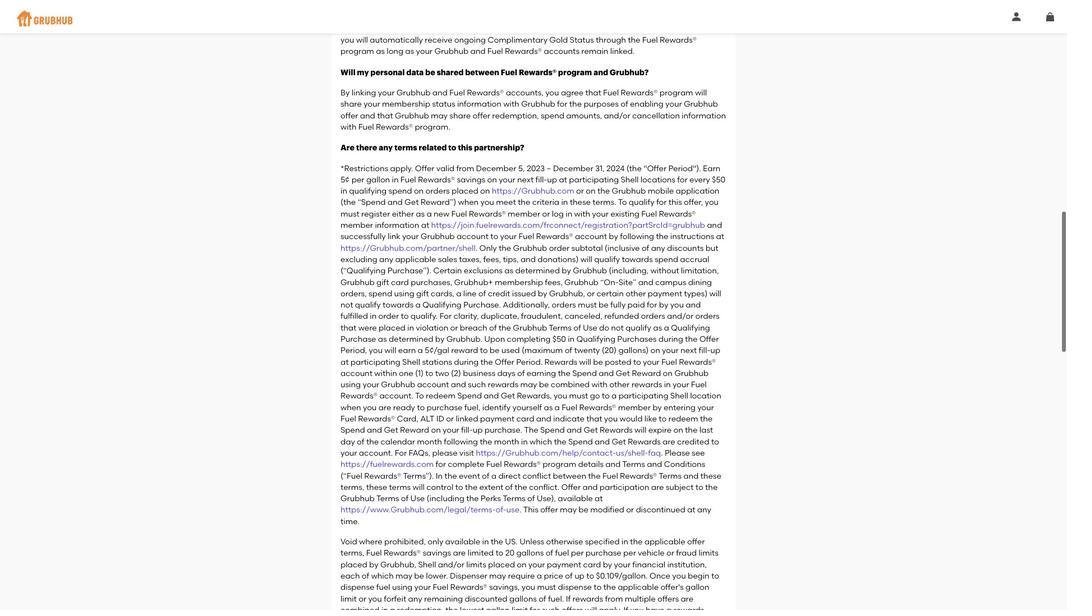 Task type: vqa. For each thing, say whether or not it's contained in the screenshot.
right During
yes



Task type: locate. For each thing, give the bounding box(es) containing it.
your down personal
[[378, 88, 395, 98]]

and down us/shell-
[[606, 460, 621, 469]]

for inside *restrictions apply. offer valid from december 5, 2023 – december 31, 2024 (the "offer period"). earn 5¢ per gallon in fuel rewards® savings on your next fill-up at participating shell locations for every $50 in qualifying spend on orders placed on
[[678, 175, 688, 185]]

of inside by linking your grubhub and fuel rewards® accounts, you agree that fuel rewards® program will share your membership status information with grubhub for the purposes of enabling your grubhub offer and that grubhub may share offer redemption, spend amounts, and/or cancellation information with fuel rewards® program.
[[621, 100, 629, 109]]

1 vertical spatial and/or
[[668, 312, 694, 321]]

0 vertical spatial grubhub,
[[549, 289, 585, 299]]

1 horizontal spatial savings
[[457, 175, 486, 185]]

member inside . only the grubhub order subtotal (inclusive of any discounts but excluding any applicable sales taxes, fees, tips, and donations) will qualify towards spend accrual ("qualifying purchase"). certain exclusions as determined by grubhub (including, without limitation, grubhub gift card purchases, grubhub+ membership fees, grubhub "on-site" and campus dining orders, spend using gift cards, a line of credit issued by grubhub, or certain other payment types) will not qualify towards a qualifying purchase. additionally, orders must be fully paid for by you and fulfilled in order to qualify. for clarity, duplicate, fraudulent, canceled, refunded orders and/or orders that were placed in violation or breach of the grubhub terms of use do not qualify as a qualifying purchase as determined by grubhub. upon completing $50 in qualifying purchases during the offer period, you will earn a 5¢/gal reward to be used (maximum of twenty (20) gallons) on your next fill-up at participating shell stations during the offer period. rewards will be posted to your fuel rewards® account within one (1) to two (2) business days of earning the spend and get reward on grubhub using your grubhub account and such rewards may be combined with other rewards in your fuel rewards® account. to redeem spend and get rewards, you must go to a participating shell location when you are ready to purchase fuel, identify yourself as a fuel rewards® member by entering your fuel rewards® card, alt id or linked payment card and indicate that you would like to redeem the spend and get reward on your fill-up purchase. the spend and get rewards will expire on the last day of the calendar month following the month in which the spend and get rewards are credited to your account. for faqs, please visit
[[619, 403, 651, 413]]

2 vertical spatial payment
[[547, 560, 582, 570]]

. left this
[[520, 506, 522, 515]]

rewards inside void where prohibited, only available in the us. unless otherwise specified in the applicable offer terms, fuel rewards® savings are limited to 20 gallons of fuel per purchase per vehicle or fraud limits placed by grubhub, shell and/or limits placed on your payment card by your financial institution, each of which may be lower. dispenser may require a price of up to $0.109/gallon. once you begin to dispense fuel using your fuel rewards® savings, you must dispense to the applicable offer's gallon limit or you forfeit any remaining discounted gallons of fuel. if rewards from multiple offers are combined in a redemption, the lowest gallon limit for such offers will apply. if you have a r
[[573, 594, 604, 604]]

offer inside for complete fuel rewards® program details and terms and conditions ("fuel rewards® terms"). in the event of a direct conflict between the fuel rewards® terms and these terms, these terms will control to the extent of the conflict. offer and participation are subject to the grubhub terms of use (including the perks terms of use), available at https://www.grubhub.com/legal/terms-of-use
[[562, 483, 581, 492]]

the down the $0.109/gallon.
[[604, 583, 616, 592]]

purchase").
[[388, 266, 432, 276]]

2 horizontal spatial rewards
[[632, 380, 663, 390]]

1 vertical spatial from
[[605, 594, 623, 604]]

rewards®
[[451, 24, 488, 34], [660, 35, 697, 45], [505, 47, 542, 56], [519, 68, 557, 76], [467, 88, 504, 98], [621, 88, 658, 98], [376, 122, 413, 132], [418, 175, 455, 185], [469, 209, 506, 219], [659, 209, 696, 219], [536, 232, 574, 242], [679, 357, 716, 367], [341, 392, 378, 401], [580, 403, 617, 413], [358, 414, 395, 424], [504, 460, 541, 469], [365, 471, 402, 481], [620, 471, 658, 481], [384, 549, 421, 558], [451, 583, 488, 592]]

may
[[431, 111, 448, 121], [521, 380, 538, 390], [560, 506, 577, 515], [396, 571, 413, 581], [490, 571, 506, 581]]

data
[[407, 68, 424, 76]]

0 vertical spatial gallons
[[517, 549, 544, 558]]

fraudulent,
[[521, 312, 563, 321]]

0 horizontal spatial membership,
[[439, 13, 489, 22]]

1 horizontal spatial december
[[554, 164, 594, 173]]

2 vertical spatial gallon
[[486, 606, 510, 610]]

either
[[392, 209, 414, 219]]

1 horizontal spatial from
[[605, 594, 623, 604]]

information up link
[[375, 221, 420, 230]]

no
[[520, 13, 530, 22]]

and down details on the bottom right
[[583, 483, 598, 492]]

go
[[590, 392, 600, 401]]

on inside void where prohibited, only available in the us. unless otherwise specified in the applicable offer terms, fuel rewards® savings are limited to 20 gallons of fuel per purchase per vehicle or fraud limits placed by grubhub, shell and/or limits placed on your payment card by your financial institution, each of which may be lower. dispenser may require a price of up to $0.109/gallon. once you begin to dispense fuel using your fuel rewards® savings, you must dispense to the applicable offer's gallon limit or you forfeit any remaining discounted gallons of fuel. if rewards from multiple offers are combined in a redemption, the lowest gallon limit for such offers will apply. if you have a r
[[517, 560, 527, 570]]

gallon
[[367, 175, 390, 185], [686, 583, 710, 592], [486, 606, 510, 610]]

"spend
[[358, 198, 386, 207]]

receive up restart
[[598, 13, 626, 22]]

offer inside . this offer may be modified or discontinued at any time.
[[541, 506, 558, 515]]

2 december from the left
[[554, 164, 594, 173]]

conditions
[[664, 460, 706, 469]]

0 horizontal spatial which
[[371, 571, 394, 581]]

. inside . this offer may be modified or discontinued at any time.
[[520, 506, 522, 515]]

card down specified
[[584, 560, 601, 570]]

(1)
[[415, 369, 424, 378]]

violation
[[416, 323, 449, 333]]

meet
[[496, 198, 516, 207]]

2 horizontal spatial per
[[624, 549, 637, 558]]

fuel down otherwise on the right
[[555, 549, 569, 558]]

status
[[361, 24, 385, 34], [570, 35, 594, 45]]

1 vertical spatial fees,
[[545, 278, 563, 287]]

0 horizontal spatial combined
[[341, 606, 380, 610]]

fill- down 2023
[[536, 175, 548, 185]]

with inside . only the grubhub order subtotal (inclusive of any discounts but excluding any applicable sales taxes, fees, tips, and donations) will qualify towards spend accrual ("qualifying purchase"). certain exclusions as determined by grubhub (including, without limitation, grubhub gift card purchases, grubhub+ membership fees, grubhub "on-site" and campus dining orders, spend using gift cards, a line of credit issued by grubhub, or certain other payment types) will not qualify towards a qualifying purchase. additionally, orders must be fully paid for by you and fulfilled in order to qualify. for clarity, duplicate, fraudulent, canceled, refunded orders and/or orders that were placed in violation or breach of the grubhub terms of use do not qualify as a qualifying purchase as determined by grubhub. upon completing $50 in qualifying purchases during the offer period, you will earn a 5¢/gal reward to be used (maximum of twenty (20) gallons) on your next fill-up at participating shell stations during the offer period. rewards will be posted to your fuel rewards® account within one (1) to two (2) business days of earning the spend and get reward on grubhub using your grubhub account and such rewards may be combined with other rewards in your fuel rewards® account. to redeem spend and get rewards, you must go to a participating shell location when you are ready to purchase fuel, identify yourself as a fuel rewards® member by entering your fuel rewards® card, alt id or linked payment card and indicate that you would like to redeem the spend and get reward on your fill-up purchase. the spend and get rewards will expire on the last day of the calendar month following the month in which the spend and get rewards are credited to your account. for faqs, please visit
[[592, 380, 608, 390]]

0 horizontal spatial per
[[352, 175, 365, 185]]

2 horizontal spatial card
[[584, 560, 601, 570]]

of-
[[496, 506, 507, 515]]

0 vertical spatial member
[[508, 209, 541, 219]]

by inside and successfully link your grubhub account to your fuel rewards® account by following the instructions at https://grubhub.com/partner/shell
[[609, 232, 619, 242]]

may up the rewards,
[[521, 380, 538, 390]]

of up https://www.grubhub.com/legal/terms-
[[401, 494, 409, 504]]

us/shell-
[[616, 449, 649, 458]]

orders
[[426, 186, 450, 196], [552, 300, 576, 310], [641, 312, 666, 321], [696, 312, 720, 321]]

for
[[558, 100, 568, 109], [678, 175, 688, 185], [657, 198, 667, 207], [647, 300, 658, 310], [436, 460, 446, 469], [530, 606, 540, 610]]

not down the orders, at the left top of page
[[341, 300, 353, 310]]

in up entering
[[665, 380, 671, 390]]

on inside or on the grubhub mobile application (the "spend and get reward") when you meet the criteria in these terms. to qualify for this offer, you must  register either as a new fuel rewards® member or log in with your existing fuel rewards® member information at
[[586, 186, 596, 196]]

using inside void where prohibited, only available in the us. unless otherwise specified in the applicable offer terms, fuel rewards® savings are limited to 20 gallons of fuel per purchase per vehicle or fraud limits placed by grubhub, shell and/or limits placed on your payment card by your financial institution, each of which may be lower. dispenser may require a price of up to $0.109/gallon. once you begin to dispense fuel using your fuel rewards® savings, you must dispense to the applicable offer's gallon limit or you forfeit any remaining discounted gallons of fuel. if rewards from multiple offers are combined in a redemption, the lowest gallon limit for such offers will apply. if you have a r
[[392, 583, 413, 592]]

and/or inside . only the grubhub order subtotal (inclusive of any discounts but excluding any applicable sales taxes, fees, tips, and donations) will qualify towards spend accrual ("qualifying purchase"). certain exclusions as determined by grubhub (including, without limitation, grubhub gift card purchases, grubhub+ membership fees, grubhub "on-site" and campus dining orders, spend using gift cards, a line of credit issued by grubhub, or certain other payment types) will not qualify towards a qualifying purchase. additionally, orders must be fully paid for by you and fulfilled in order to qualify. for clarity, duplicate, fraudulent, canceled, refunded orders and/or orders that were placed in violation or breach of the grubhub terms of use do not qualify as a qualifying purchase as determined by grubhub. upon completing $50 in qualifying purchases during the offer period, you will earn a 5¢/gal reward to be used (maximum of twenty (20) gallons) on your next fill-up at participating shell stations during the offer period. rewards will be posted to your fuel rewards® account within one (1) to two (2) business days of earning the spend and get reward on grubhub using your grubhub account and such rewards may be combined with other rewards in your fuel rewards® account. to redeem spend and get rewards, you must go to a participating shell location when you are ready to purchase fuel, identify yourself as a fuel rewards® member by entering your fuel rewards® card, alt id or linked payment card and indicate that you would like to redeem the spend and get reward on your fill-up purchase. the spend and get rewards will expire on the last day of the calendar month following the month in which the spend and get rewards are credited to your account. for faqs, please visit
[[668, 312, 694, 321]]

when
[[458, 198, 479, 207], [341, 403, 361, 413]]

1 vertical spatial next
[[681, 346, 697, 356]]

between
[[466, 68, 500, 76], [553, 471, 587, 481]]

1 vertical spatial membership,
[[675, 24, 725, 34]]

by up 5¢/gal
[[436, 335, 445, 344]]

membership inside by linking your grubhub and fuel rewards® accounts, you agree that fuel rewards® program will share your membership status information with grubhub for the purposes of enabling your grubhub offer and that grubhub may share offer redemption, spend amounts, and/or cancellation information with fuel rewards® program.
[[382, 100, 431, 109]]

fuel up forfeit at the bottom of the page
[[377, 583, 391, 592]]

card,
[[397, 414, 419, 424]]

december
[[476, 164, 517, 173], [554, 164, 594, 173]]

spend
[[573, 369, 597, 378], [458, 392, 482, 401], [341, 426, 365, 435], [541, 426, 565, 435], [569, 437, 593, 447]]

0 vertical spatial apply.
[[390, 164, 413, 173]]

the up vehicle
[[631, 537, 643, 547]]

as up purchases
[[654, 323, 663, 333]]

1 vertical spatial to
[[415, 392, 424, 401]]

1 vertical spatial reward
[[400, 426, 430, 435]]

per left vehicle
[[624, 549, 637, 558]]

must inside void where prohibited, only available in the us. unless otherwise specified in the applicable offer terms, fuel rewards® savings are limited to 20 gallons of fuel per purchase per vehicle or fraud limits placed by grubhub, shell and/or limits placed on your payment card by your financial institution, each of which may be lower. dispenser may require a price of up to $0.109/gallon. once you begin to dispense fuel using your fuel rewards® savings, you must dispense to the applicable offer's gallon limit or you forfeit any remaining discounted gallons of fuel. if rewards from multiple offers are combined in a redemption, the lowest gallon limit for such offers will apply. if you have a r
[[538, 583, 556, 592]]

and up will my personal data be shared between fuel rewards® program and grubhub?
[[471, 47, 486, 56]]

if you end your grubhub+ membership, you will no longer be able to receive ongoing complimentary gold status through the fuel rewards® program. if you choose to restart your grubhub+ membership, you will automatically receive ongoing complimentary gold status through the fuel rewards® program as long as your grubhub and fuel rewards® accounts remain linked.
[[341, 13, 725, 56]]

these down https://fuelrewards.com link
[[366, 483, 387, 492]]

dispense down the each
[[341, 583, 375, 592]]

payment down identify
[[480, 414, 515, 424]]

(inclusive
[[605, 243, 640, 253]]

of right the day
[[357, 437, 365, 447]]

0 vertical spatial when
[[458, 198, 479, 207]]

clarity,
[[454, 312, 479, 321]]

(the
[[627, 164, 642, 173], [341, 198, 356, 207]]

void
[[341, 537, 357, 547]]

fuel up will my personal data be shared between fuel rewards® program and grubhub?
[[488, 47, 503, 56]]

you left agree
[[546, 88, 559, 98]]

up down –
[[548, 175, 558, 185]]

shared
[[437, 68, 464, 76]]

purchase.
[[464, 300, 501, 310]]

fuel up the purposes
[[604, 88, 619, 98]]

0 vertical spatial fill-
[[536, 175, 548, 185]]

apply.
[[390, 164, 413, 173], [599, 606, 622, 610]]

0 horizontal spatial order
[[379, 312, 399, 321]]

0 horizontal spatial determined
[[389, 335, 434, 344]]

control
[[427, 483, 454, 492]]

grubhub down new
[[421, 232, 455, 242]]

0 vertical spatial reward
[[632, 369, 661, 378]]

credited
[[678, 437, 710, 447]]

1 vertical spatial grubhub+
[[635, 24, 673, 34]]

qualify up purchases
[[626, 323, 652, 333]]

purchase inside void where prohibited, only available in the us. unless otherwise specified in the applicable offer terms, fuel rewards® savings are limited to 20 gallons of fuel per purchase per vehicle or fraud limits placed by grubhub, shell and/or limits placed on your payment card by your financial institution, each of which may be lower. dispenser may require a price of up to $0.109/gallon. once you begin to dispense fuel using your fuel rewards® savings, you must dispense to the applicable offer's gallon limit or you forfeit any remaining discounted gallons of fuel. if rewards from multiple offers are combined in a redemption, the lowest gallon limit for such offers will apply. if you have a r
[[586, 549, 622, 558]]

1 horizontal spatial purchase
[[586, 549, 622, 558]]

0 vertical spatial receive
[[598, 13, 626, 22]]

1 horizontal spatial between
[[553, 471, 587, 481]]

1 dispense from the left
[[341, 583, 375, 592]]

terms,
[[341, 483, 365, 492], [341, 549, 365, 558]]

grubhub inside or on the grubhub mobile application (the "spend and get reward") when you meet the criteria in these terms. to qualify for this offer, you must  register either as a new fuel rewards® member or log in with your existing fuel rewards® member information at
[[612, 186, 646, 196]]

enabling
[[630, 100, 664, 109]]

remaining
[[424, 594, 463, 604]]

grubhub+ up the line
[[455, 278, 493, 287]]

redemption, down remaining
[[397, 606, 444, 610]]

0 horizontal spatial receive
[[425, 35, 453, 45]]

0 horizontal spatial apply.
[[390, 164, 413, 173]]

1 vertical spatial grubhub,
[[381, 560, 417, 570]]

0 horizontal spatial share
[[341, 100, 362, 109]]

accrual
[[681, 255, 710, 264]]

at inside or on the grubhub mobile application (the "spend and get reward") when you meet the criteria in these terms. to qualify for this offer, you must  register either as a new fuel rewards® member or log in with your existing fuel rewards® member information at
[[421, 221, 430, 230]]

offer up partnership? at top left
[[473, 111, 491, 121]]

0 vertical spatial these
[[570, 198, 591, 207]]

$50 inside . only the grubhub order subtotal (inclusive of any discounts but excluding any applicable sales taxes, fees, tips, and donations) will qualify towards spend accrual ("qualifying purchase"). certain exclusions as determined by grubhub (including, without limitation, grubhub gift card purchases, grubhub+ membership fees, grubhub "on-site" and campus dining orders, spend using gift cards, a line of credit issued by grubhub, or certain other payment types) will not qualify towards a qualifying purchase. additionally, orders must be fully paid for by you and fulfilled in order to qualify. for clarity, duplicate, fraudulent, canceled, refunded orders and/or orders that were placed in violation or breach of the grubhub terms of use do not qualify as a qualifying purchase as determined by grubhub. upon completing $50 in qualifying purchases during the offer period, you will earn a 5¢/gal reward to be used (maximum of twenty (20) gallons) on your next fill-up at participating shell stations during the offer period. rewards will be posted to your fuel rewards® account within one (1) to two (2) business days of earning the spend and get reward on grubhub using your grubhub account and such rewards may be combined with other rewards in your fuel rewards® account. to redeem spend and get rewards, you must go to a participating shell location when you are ready to purchase fuel, identify yourself as a fuel rewards® member by entering your fuel rewards® card, alt id or linked payment card and indicate that you would like to redeem the spend and get reward on your fill-up purchase. the spend and get rewards will expire on the last day of the calendar month following the month in which the spend and get rewards are credited to your account. for faqs, please visit
[[553, 335, 566, 344]]

to inside and successfully link your grubhub account to your fuel rewards® account by following the instructions at https://grubhub.com/partner/shell
[[491, 232, 499, 242]]

apply. down the $0.109/gallon.
[[599, 606, 622, 610]]

to up alt at bottom left
[[417, 403, 425, 413]]

share
[[341, 100, 362, 109], [450, 111, 471, 121]]

limited
[[468, 549, 494, 558]]

per inside *restrictions apply. offer valid from december 5, 2023 – december 31, 2024 (the "offer period"). earn 5¢ per gallon in fuel rewards® savings on your next fill-up at participating shell locations for every $50 in qualifying spend on orders placed on
[[352, 175, 365, 185]]

redemption, inside by linking your grubhub and fuel rewards® accounts, you agree that fuel rewards® program will share your membership status information with grubhub for the purposes of enabling your grubhub offer and that grubhub may share offer redemption, spend amounts, and/or cancellation information with fuel rewards® program.
[[493, 111, 539, 121]]

terms, down ("fuel
[[341, 483, 365, 492]]

may inside . this offer may be modified or discontinued at any time.
[[560, 506, 577, 515]]

1 vertical spatial terms
[[389, 483, 411, 492]]

as inside or on the grubhub mobile application (the "spend and get reward") when you meet the criteria in these terms. to qualify for this offer, you must  register either as a new fuel rewards® member or log in with your existing fuel rewards® member information at
[[416, 209, 425, 219]]

month
[[417, 437, 442, 447], [495, 437, 520, 447]]

fill-
[[536, 175, 548, 185], [699, 346, 711, 356], [461, 426, 473, 435]]

which inside void where prohibited, only available in the us. unless otherwise specified in the applicable offer terms, fuel rewards® savings are limited to 20 gallons of fuel per purchase per vehicle or fraud limits placed by grubhub, shell and/or limits placed on your payment card by your financial institution, each of which may be lower. dispenser may require a price of up to $0.109/gallon. once you begin to dispense fuel using your fuel rewards® savings, you must dispense to the applicable offer's gallon limit or you forfeit any remaining discounted gallons of fuel. if rewards from multiple offers are combined in a redemption, the lowest gallon limit for such offers will apply. if you have a r
[[371, 571, 394, 581]]

you inside by linking your grubhub and fuel rewards® accounts, you agree that fuel rewards® program will share your membership status information with grubhub for the purposes of enabling your grubhub offer and that grubhub may share offer redemption, spend amounts, and/or cancellation information with fuel rewards® program.
[[546, 88, 559, 98]]

2 vertical spatial member
[[619, 403, 651, 413]]

1 vertical spatial which
[[371, 571, 394, 581]]

0 horizontal spatial gallon
[[367, 175, 390, 185]]

0 horizontal spatial offers
[[562, 606, 584, 610]]

grubhub up the orders, at the left top of page
[[341, 278, 375, 287]]

your up data
[[416, 47, 433, 56]]

0 vertical spatial offers
[[658, 594, 679, 604]]

2023
[[527, 164, 545, 173]]

1 vertical spatial terms,
[[341, 549, 365, 558]]

may down status
[[431, 111, 448, 121]]

rewards® down the complimentary
[[660, 35, 697, 45]]

0 vertical spatial use
[[583, 323, 598, 333]]

or inside . this offer may be modified or discontinued at any time.
[[627, 506, 634, 515]]

information
[[457, 100, 502, 109], [682, 111, 726, 121], [375, 221, 420, 230]]

terms
[[549, 323, 572, 333], [623, 460, 646, 469], [659, 471, 682, 481], [377, 494, 399, 504], [503, 494, 526, 504]]

use inside for complete fuel rewards® program details and terms and conditions ("fuel rewards® terms"). in the event of a direct conflict between the fuel rewards® terms and these terms, these terms will control to the extent of the conflict. offer and participation are subject to the grubhub terms of use (including the perks terms of use), available at https://www.grubhub.com/legal/terms-of-use
[[411, 494, 425, 504]]

0 vertical spatial participating
[[569, 175, 619, 185]]

your down gallons)
[[643, 357, 660, 367]]

grubhub up tips,
[[513, 243, 548, 253]]

if
[[341, 13, 346, 22], [528, 24, 532, 34], [566, 594, 571, 604], [624, 606, 629, 610]]

and inside and successfully link your grubhub account to your fuel rewards® account by following the instructions at https://grubhub.com/partner/shell
[[707, 221, 723, 230]]

determined up earn at the left bottom of the page
[[389, 335, 434, 344]]

0 horizontal spatial use
[[411, 494, 425, 504]]

linked
[[456, 414, 479, 424]]

when inside or on the grubhub mobile application (the "spend and get reward") when you meet the criteria in these terms. to qualify for this offer, you must  register either as a new fuel rewards® member or log in with your existing fuel rewards® member information at
[[458, 198, 479, 207]]

next inside *restrictions apply. offer valid from december 5, 2023 – december 31, 2024 (the "offer period"). earn 5¢ per gallon in fuel rewards® savings on your next fill-up at participating shell locations for every $50 in qualifying spend on orders placed on
[[518, 175, 534, 185]]

1 vertical spatial membership
[[495, 278, 543, 287]]

any inside void where prohibited, only available in the us. unless otherwise specified in the applicable offer terms, fuel rewards® savings are limited to 20 gallons of fuel per purchase per vehicle or fraud limits placed by grubhub, shell and/or limits placed on your payment card by your financial institution, each of which may be lower. dispenser may require a price of up to $0.109/gallon. once you begin to dispense fuel using your fuel rewards® savings, you must dispense to the applicable offer's gallon limit or you forfeit any remaining discounted gallons of fuel. if rewards from multiple offers are combined in a redemption, the lowest gallon limit for such offers will apply. if you have a r
[[408, 594, 423, 604]]

of up the extent
[[482, 471, 490, 481]]

1 vertical spatial member
[[341, 221, 373, 230]]

accounts
[[544, 47, 580, 56]]

account up only
[[457, 232, 489, 242]]

0 vertical spatial share
[[341, 100, 362, 109]]

2 vertical spatial qualifying
[[577, 335, 616, 344]]

1 horizontal spatial $50
[[712, 175, 726, 185]]

2 terms, from the top
[[341, 549, 365, 558]]

0 horizontal spatial .
[[476, 243, 478, 253]]

. this offer may be modified or discontinued at any time.
[[341, 506, 712, 526]]

payment
[[648, 289, 683, 299], [480, 414, 515, 424], [547, 560, 582, 570]]

2 horizontal spatial .
[[661, 449, 663, 458]]

and/or inside by linking your grubhub and fuel rewards® accounts, you agree that fuel rewards® program will share your membership status information with grubhub for the purposes of enabling your grubhub offer and that grubhub may share offer redemption, spend amounts, and/or cancellation information with fuel rewards® program.
[[604, 111, 631, 121]]

application
[[676, 186, 720, 196]]

card inside void where prohibited, only available in the us. unless otherwise specified in the applicable offer terms, fuel rewards® savings are limited to 20 gallons of fuel per purchase per vehicle or fraud limits placed by grubhub, shell and/or limits placed on your payment card by your financial institution, each of which may be lower. dispenser may require a price of up to $0.109/gallon. once you begin to dispense fuel using your fuel rewards® savings, you must dispense to the applicable offer's gallon limit or you forfeit any remaining discounted gallons of fuel. if rewards from multiple offers are combined in a redemption, the lowest gallon limit for such offers will apply. if you have a r
[[584, 560, 601, 570]]

status down end
[[361, 24, 385, 34]]

available
[[558, 494, 593, 504], [446, 537, 481, 547]]

purchase
[[341, 335, 376, 344]]

or right id
[[446, 414, 454, 424]]

dispenser
[[450, 571, 488, 581]]

fuel
[[555, 549, 569, 558], [377, 583, 391, 592]]

when inside . only the grubhub order subtotal (inclusive of any discounts but excluding any applicable sales taxes, fees, tips, and donations) will qualify towards spend accrual ("qualifying purchase"). certain exclusions as determined by grubhub (including, without limitation, grubhub gift card purchases, grubhub+ membership fees, grubhub "on-site" and campus dining orders, spend using gift cards, a line of credit issued by grubhub, or certain other payment types) will not qualify towards a qualifying purchase. additionally, orders must be fully paid for by you and fulfilled in order to qualify. for clarity, duplicate, fraudulent, canceled, refunded orders and/or orders that were placed in violation or breach of the grubhub terms of use do not qualify as a qualifying purchase as determined by grubhub. upon completing $50 in qualifying purchases during the offer period, you will earn a 5¢/gal reward to be used (maximum of twenty (20) gallons) on your next fill-up at participating shell stations during the offer period. rewards will be posted to your fuel rewards® account within one (1) to two (2) business days of earning the spend and get reward on grubhub using your grubhub account and such rewards may be combined with other rewards in your fuel rewards® account. to redeem spend and get rewards, you must go to a participating shell location when you are ready to purchase fuel, identify yourself as a fuel rewards® member by entering your fuel rewards® card, alt id or linked payment card and indicate that you would like to redeem the spend and get reward on your fill-up purchase. the spend and get rewards will expire on the last day of the calendar month following the month in which the spend and get rewards are credited to your account. for faqs, please visit
[[341, 403, 361, 413]]

0 horizontal spatial reward
[[400, 426, 430, 435]]

without
[[651, 266, 680, 276]]

2 horizontal spatial fill-
[[699, 346, 711, 356]]

with
[[504, 100, 520, 109], [341, 122, 357, 132], [575, 209, 591, 219], [592, 380, 608, 390]]

1 vertical spatial redeem
[[669, 414, 699, 424]]

apply. inside void where prohibited, only available in the us. unless otherwise specified in the applicable offer terms, fuel rewards® savings are limited to 20 gallons of fuel per purchase per vehicle or fraud limits placed by grubhub, shell and/or limits placed on your payment card by your financial institution, each of which may be lower. dispenser may require a price of up to $0.109/gallon. once you begin to dispense fuel using your fuel rewards® savings, you must dispense to the applicable offer's gallon limit or you forfeit any remaining discounted gallons of fuel. if rewards from multiple offers are combined in a redemption, the lowest gallon limit for such offers will apply. if you have a r
[[599, 606, 622, 610]]

combined down the each
[[341, 606, 380, 610]]

canceled,
[[565, 312, 603, 321]]

0 horizontal spatial available
[[446, 537, 481, 547]]

at inside and successfully link your grubhub account to your fuel rewards® account by following the instructions at https://grubhub.com/partner/shell
[[717, 232, 725, 242]]

fuel
[[434, 24, 449, 34], [643, 35, 658, 45], [488, 47, 503, 56], [501, 68, 518, 76], [450, 88, 465, 98], [604, 88, 619, 98], [359, 122, 374, 132], [401, 175, 416, 185], [452, 209, 467, 219], [642, 209, 657, 219], [519, 232, 535, 242], [662, 357, 678, 367], [692, 380, 707, 390], [562, 403, 578, 413], [341, 414, 356, 424], [487, 460, 502, 469], [603, 471, 619, 481], [366, 549, 382, 558], [433, 583, 449, 592]]

applicable inside . only the grubhub order subtotal (inclusive of any discounts but excluding any applicable sales taxes, fees, tips, and donations) will qualify towards spend accrual ("qualifying purchase"). certain exclusions as determined by grubhub (including, without limitation, grubhub gift card purchases, grubhub+ membership fees, grubhub "on-site" and campus dining orders, spend using gift cards, a line of credit issued by grubhub, or certain other payment types) will not qualify towards a qualifying purchase. additionally, orders must be fully paid for by you and fulfilled in order to qualify. for clarity, duplicate, fraudulent, canceled, refunded orders and/or orders that were placed in violation or breach of the grubhub terms of use do not qualify as a qualifying purchase as determined by grubhub. upon completing $50 in qualifying purchases during the offer period, you will earn a 5¢/gal reward to be used (maximum of twenty (20) gallons) on your next fill-up at participating shell stations during the offer period. rewards will be posted to your fuel rewards® account within one (1) to two (2) business days of earning the spend and get reward on grubhub using your grubhub account and such rewards may be combined with other rewards in your fuel rewards® account. to redeem spend and get rewards, you must go to a participating shell location when you are ready to purchase fuel, identify yourself as a fuel rewards® member by entering your fuel rewards® card, alt id or linked payment card and indicate that you would like to redeem the spend and get reward on your fill-up purchase. the spend and get rewards will expire on the last day of the calendar month following the month in which the spend and get rewards are credited to your account. for faqs, please visit
[[395, 255, 436, 264]]

grubhub inside if you end your grubhub+ membership, you will no longer be able to receive ongoing complimentary gold status through the fuel rewards® program. if you choose to restart your grubhub+ membership, you will automatically receive ongoing complimentary gold status through the fuel rewards® program as long as your grubhub and fuel rewards® accounts remain linked.
[[435, 47, 469, 56]]

1 vertical spatial during
[[454, 357, 479, 367]]

rewards down would
[[600, 426, 633, 435]]

to inside or on the grubhub mobile application (the "spend and get reward") when you meet the criteria in these terms. to qualify for this offer, you must  register either as a new fuel rewards® member or log in with your existing fuel rewards® member information at
[[619, 198, 627, 207]]

such
[[468, 380, 486, 390], [542, 606, 560, 610]]

offer inside void where prohibited, only available in the us. unless otherwise specified in the applicable offer terms, fuel rewards® savings are limited to 20 gallons of fuel per purchase per vehicle or fraud limits placed by grubhub, shell and/or limits placed on your payment card by your financial institution, each of which may be lower. dispenser may require a price of up to $0.109/gallon. once you begin to dispense fuel using your fuel rewards® savings, you must dispense to the applicable offer's gallon limit or you forfeit any remaining discounted gallons of fuel. if rewards from multiple offers are combined in a redemption, the lowest gallon limit for such offers will apply. if you have a r
[[688, 537, 705, 547]]

dining
[[689, 278, 712, 287]]

reward down gallons)
[[632, 369, 661, 378]]

1 vertical spatial offers
[[562, 606, 584, 610]]

the up tips,
[[499, 243, 512, 253]]

gallon down begin
[[686, 583, 710, 592]]

applicable up 'purchase").'
[[395, 255, 436, 264]]

not down refunded
[[612, 323, 624, 333]]

member down meet on the top left
[[508, 209, 541, 219]]

your down within
[[363, 380, 380, 390]]

0 vertical spatial terms,
[[341, 483, 365, 492]]

december right –
[[554, 164, 594, 173]]

2 dispense from the left
[[558, 583, 592, 592]]

use inside . only the grubhub order subtotal (inclusive of any discounts but excluding any applicable sales taxes, fees, tips, and donations) will qualify towards spend accrual ("qualifying purchase"). certain exclusions as determined by grubhub (including, without limitation, grubhub gift card purchases, grubhub+ membership fees, grubhub "on-site" and campus dining orders, spend using gift cards, a line of credit issued by grubhub, or certain other payment types) will not qualify towards a qualifying purchase. additionally, orders must be fully paid for by you and fulfilled in order to qualify. for clarity, duplicate, fraudulent, canceled, refunded orders and/or orders that were placed in violation or breach of the grubhub terms of use do not qualify as a qualifying purchase as determined by grubhub. upon completing $50 in qualifying purchases during the offer period, you will earn a 5¢/gal reward to be used (maximum of twenty (20) gallons) on your next fill-up at participating shell stations during the offer period. rewards will be posted to your fuel rewards® account within one (1) to two (2) business days of earning the spend and get reward on grubhub using your grubhub account and such rewards may be combined with other rewards in your fuel rewards® account. to redeem spend and get rewards, you must go to a participating shell location when you are ready to purchase fuel, identify yourself as a fuel rewards® member by entering your fuel rewards® card, alt id or linked payment card and indicate that you would like to redeem the spend and get reward on your fill-up purchase. the spend and get rewards will expire on the last day of the calendar month following the month in which the spend and get rewards are credited to your account. for faqs, please visit
[[583, 323, 598, 333]]

and down posted
[[599, 369, 614, 378]]

offer's
[[661, 583, 684, 592]]

placed up the each
[[341, 560, 368, 570]]

for inside by linking your grubhub and fuel rewards® accounts, you agree that fuel rewards® program will share your membership status information with grubhub for the purposes of enabling your grubhub offer and that grubhub may share offer redemption, spend amounts, and/or cancellation information with fuel rewards® program.
[[558, 100, 568, 109]]

grubhub
[[435, 47, 469, 56], [397, 88, 431, 98], [522, 100, 556, 109], [684, 100, 718, 109], [395, 111, 429, 121], [612, 186, 646, 196], [421, 232, 455, 242], [513, 243, 548, 253], [573, 266, 607, 276], [341, 278, 375, 287], [565, 278, 599, 287], [513, 323, 547, 333], [675, 369, 709, 378], [381, 380, 416, 390], [341, 494, 375, 504]]

limit down savings,
[[512, 606, 528, 610]]

0 horizontal spatial redemption,
[[397, 606, 444, 610]]

orders up reward")
[[426, 186, 450, 196]]

your down the day
[[341, 449, 357, 458]]

1 vertical spatial between
[[553, 471, 587, 481]]

0 horizontal spatial information
[[375, 221, 420, 230]]

and up calendar in the bottom left of the page
[[367, 426, 382, 435]]

information inside or on the grubhub mobile application (the "spend and get reward") when you meet the criteria in these terms. to qualify for this offer, you must  register either as a new fuel rewards® member or log in with your existing fuel rewards® member information at
[[375, 221, 420, 230]]

available up limited on the left bottom of page
[[446, 537, 481, 547]]

in down 5¢ in the top left of the page
[[341, 186, 348, 196]]

1 horizontal spatial limits
[[699, 549, 719, 558]]

0 horizontal spatial dispense
[[341, 583, 375, 592]]

0 vertical spatial information
[[457, 100, 502, 109]]

offer
[[341, 111, 358, 121], [473, 111, 491, 121], [541, 506, 558, 515], [688, 537, 705, 547]]

grubhub inside and successfully link your grubhub account to your fuel rewards® account by following the instructions at https://grubhub.com/partner/shell
[[421, 232, 455, 242]]

1 terms, from the top
[[341, 483, 365, 492]]

may up otherwise on the right
[[560, 506, 577, 515]]

may inside by linking your grubhub and fuel rewards® accounts, you agree that fuel rewards® program will share your membership status information with grubhub for the purposes of enabling your grubhub offer and that grubhub may share offer redemption, spend amounts, and/or cancellation information with fuel rewards® program.
[[431, 111, 448, 121]]

$50 inside *restrictions apply. offer valid from december 5, 2023 – december 31, 2024 (the "offer period"). earn 5¢ per gallon in fuel rewards® savings on your next fill-up at participating shell locations for every $50 in qualifying spend on orders placed on
[[712, 175, 726, 185]]

qualifying down do
[[577, 335, 616, 344]]

used
[[502, 346, 520, 356]]

1 vertical spatial combined
[[341, 606, 380, 610]]

applicable for the
[[645, 537, 686, 547]]

1 horizontal spatial which
[[530, 437, 552, 447]]

participating up within
[[351, 357, 401, 367]]

at inside for complete fuel rewards® program details and terms and conditions ("fuel rewards® terms"). in the event of a direct conflict between the fuel rewards® terms and these terms, these terms will control to the extent of the conflict. offer and participation are subject to the grubhub terms of use (including the perks terms of use), available at https://www.grubhub.com/legal/terms-of-use
[[595, 494, 603, 504]]

order up donations)
[[549, 243, 570, 253]]

upon
[[485, 335, 505, 344]]

subject
[[666, 483, 694, 492]]

member
[[508, 209, 541, 219], [341, 221, 373, 230], [619, 403, 651, 413]]

https://grubhub.com/help/contact-us/shell-faq link
[[476, 449, 661, 458]]

for inside or on the grubhub mobile application (the "spend and get reward") when you meet the criteria in these terms. to qualify for this offer, you must  register either as a new fuel rewards® member or log in with your existing fuel rewards® member information at
[[657, 198, 667, 207]]

1 vertical spatial .
[[661, 449, 663, 458]]

up
[[548, 175, 558, 185], [711, 346, 721, 356], [473, 426, 483, 435], [575, 571, 585, 581]]

0 horizontal spatial (the
[[341, 198, 356, 207]]

purchase.
[[485, 426, 523, 435]]

month down purchase.
[[495, 437, 520, 447]]

the down purchase.
[[480, 437, 493, 447]]

1 horizontal spatial gold
[[550, 35, 568, 45]]

between inside for complete fuel rewards® program details and terms and conditions ("fuel rewards® terms"). in the event of a direct conflict between the fuel rewards® terms and these terms, these terms will control to the extent of the conflict. offer and participation are subject to the grubhub terms of use (including the perks terms of use), available at https://www.grubhub.com/legal/terms-of-use
[[553, 471, 587, 481]]

lower.
[[426, 571, 448, 581]]

0 vertical spatial ongoing
[[628, 13, 659, 22]]

through up the automatically
[[387, 24, 417, 34]]

for inside . only the grubhub order subtotal (inclusive of any discounts but excluding any applicable sales taxes, fees, tips, and donations) will qualify towards spend accrual ("qualifying purchase"). certain exclusions as determined by grubhub (including, without limitation, grubhub gift card purchases, grubhub+ membership fees, grubhub "on-site" and campus dining orders, spend using gift cards, a line of credit issued by grubhub, or certain other payment types) will not qualify towards a qualifying purchase. additionally, orders must be fully paid for by you and fulfilled in order to qualify. for clarity, duplicate, fraudulent, canceled, refunded orders and/or orders that were placed in violation or breach of the grubhub terms of use do not qualify as a qualifying purchase as determined by grubhub. upon completing $50 in qualifying purchases during the offer period, you will earn a 5¢/gal reward to be used (maximum of twenty (20) gallons) on your next fill-up at participating shell stations during the offer period. rewards will be posted to your fuel rewards® account within one (1) to two (2) business days of earning the spend and get reward on grubhub using your grubhub account and such rewards may be combined with other rewards in your fuel rewards® account. to redeem spend and get rewards, you must go to a participating shell location when you are ready to purchase fuel, identify yourself as a fuel rewards® member by entering your fuel rewards® card, alt id or linked payment card and indicate that you would like to redeem the spend and get reward on your fill-up purchase. the spend and get rewards will expire on the last day of the calendar month following the month in which the spend and get rewards are credited to your account. for faqs, please visit
[[647, 300, 658, 310]]

membership
[[382, 100, 431, 109], [495, 278, 543, 287]]

certain
[[434, 266, 462, 276]]

fees,
[[484, 255, 501, 264], [545, 278, 563, 287]]

redeem
[[426, 392, 456, 401], [669, 414, 699, 424]]

conflict.
[[529, 483, 560, 492]]

rewards,
[[517, 392, 552, 401]]

qualify
[[629, 198, 655, 207], [595, 255, 620, 264], [355, 300, 381, 310], [626, 323, 652, 333]]

membership inside . only the grubhub order subtotal (inclusive of any discounts but excluding any applicable sales taxes, fees, tips, and donations) will qualify towards spend accrual ("qualifying purchase"). certain exclusions as determined by grubhub (including, without limitation, grubhub gift card purchases, grubhub+ membership fees, grubhub "on-site" and campus dining orders, spend using gift cards, a line of credit issued by grubhub, or certain other payment types) will not qualify towards a qualifying purchase. additionally, orders must be fully paid for by you and fulfilled in order to qualify. for clarity, duplicate, fraudulent, canceled, refunded orders and/or orders that were placed in violation or breach of the grubhub terms of use do not qualify as a qualifying purchase as determined by grubhub. upon completing $50 in qualifying purchases during the offer period, you will earn a 5¢/gal reward to be used (maximum of twenty (20) gallons) on your next fill-up at participating shell stations during the offer period. rewards will be posted to your fuel rewards® account within one (1) to two (2) business days of earning the spend and get reward on grubhub using your grubhub account and such rewards may be combined with other rewards in your fuel rewards® account. to redeem spend and get rewards, you must go to a participating shell location when you are ready to purchase fuel, identify yourself as a fuel rewards® member by entering your fuel rewards® card, alt id or linked payment card and indicate that you would like to redeem the spend and get reward on your fill-up purchase. the spend and get rewards will expire on the last day of the calendar month following the month in which the spend and get rewards are credited to your account. for faqs, please visit
[[495, 278, 543, 287]]

from inside *restrictions apply. offer valid from december 5, 2023 – december 31, 2024 (the "offer period"). earn 5¢ per gallon in fuel rewards® savings on your next fill-up at participating shell locations for every $50 in qualifying spend on orders placed on
[[457, 164, 475, 173]]

program inside if you end your grubhub+ membership, you will no longer be able to receive ongoing complimentary gold status through the fuel rewards® program. if you choose to restart your grubhub+ membership, you will automatically receive ongoing complimentary gold status through the fuel rewards® program as long as your grubhub and fuel rewards® accounts remain linked.
[[341, 47, 374, 56]]

and down linking
[[360, 111, 375, 121]]

are inside for complete fuel rewards® program details and terms and conditions ("fuel rewards® terms"). in the event of a direct conflict between the fuel rewards® terms and these terms, these terms will control to the extent of the conflict. offer and participation are subject to the grubhub terms of use (including the perks terms of use), available at https://www.grubhub.com/legal/terms-of-use
[[652, 483, 664, 492]]

be down upon
[[490, 346, 500, 356]]

that down fulfilled
[[341, 323, 357, 333]]

1 horizontal spatial order
[[549, 243, 570, 253]]

per down otherwise on the right
[[571, 549, 584, 558]]

be down twenty
[[594, 357, 603, 367]]

terms up subject
[[659, 471, 682, 481]]

at
[[559, 175, 568, 185], [421, 221, 430, 230], [717, 232, 725, 242], [341, 357, 349, 367], [595, 494, 603, 504], [688, 506, 696, 515]]

program. inside by linking your grubhub and fuel rewards® accounts, you agree that fuel rewards® program will share your membership status information with grubhub for the purposes of enabling your grubhub offer and that grubhub may share offer redemption, spend amounts, and/or cancellation information with fuel rewards® program.
[[415, 122, 451, 132]]

to up only
[[491, 232, 499, 242]]

1 vertical spatial qualifying
[[671, 323, 710, 333]]

your up the $0.109/gallon.
[[614, 560, 631, 570]]

limit
[[341, 594, 357, 604], [512, 606, 528, 610]]

towards up (including,
[[622, 255, 653, 264]]

ongoing
[[628, 13, 659, 22], [455, 35, 486, 45]]

. left please
[[661, 449, 663, 458]]

your down terms.
[[592, 209, 609, 219]]

program inside for complete fuel rewards® program details and terms and conditions ("fuel rewards® terms"). in the event of a direct conflict between the fuel rewards® terms and these terms, these terms will control to the extent of the conflict. offer and participation are subject to the grubhub terms of use (including the perks terms of use), available at https://www.grubhub.com/legal/terms-of-use
[[543, 460, 577, 469]]

a left new
[[427, 209, 432, 219]]

. inside https://grubhub.com/help/contact-us/shell-faq . please see https://fuelrewards.com
[[661, 449, 663, 458]]

shell inside *restrictions apply. offer valid from december 5, 2023 – december 31, 2024 (the "offer period"). earn 5¢ per gallon in fuel rewards® savings on your next fill-up at participating shell locations for every $50 in qualifying spend on orders placed on
[[621, 175, 639, 185]]

and inside or on the grubhub mobile application (the "spend and get reward") when you meet the criteria in these terms. to qualify for this offer, you must  register either as a new fuel rewards® member or log in with your existing fuel rewards® member information at
[[388, 198, 403, 207]]

account.
[[380, 392, 414, 401], [359, 449, 393, 458]]

may inside . only the grubhub order subtotal (inclusive of any discounts but excluding any applicable sales taxes, fees, tips, and donations) will qualify towards spend accrual ("qualifying purchase"). certain exclusions as determined by grubhub (including, without limitation, grubhub gift card purchases, grubhub+ membership fees, grubhub "on-site" and campus dining orders, spend using gift cards, a line of credit issued by grubhub, or certain other payment types) will not qualify towards a qualifying purchase. additionally, orders must be fully paid for by you and fulfilled in order to qualify. for clarity, duplicate, fraudulent, canceled, refunded orders and/or orders that were placed in violation or breach of the grubhub terms of use do not qualify as a qualifying purchase as determined by grubhub. upon completing $50 in qualifying purchases during the offer period, you will earn a 5¢/gal reward to be used (maximum of twenty (20) gallons) on your next fill-up at participating shell stations during the offer period. rewards will be posted to your fuel rewards® account within one (1) to two (2) business days of earning the spend and get reward on grubhub using your grubhub account and such rewards may be combined with other rewards in your fuel rewards® account. to redeem spend and get rewards, you must go to a participating shell location when you are ready to purchase fuel, identify yourself as a fuel rewards® member by entering your fuel rewards® card, alt id or linked payment card and indicate that you would like to redeem the spend and get reward on your fill-up purchase. the spend and get rewards will expire on the last day of the calendar month following the month in which the spend and get rewards are credited to your account. for faqs, please visit
[[521, 380, 538, 390]]

log
[[552, 209, 564, 219]]

1 horizontal spatial through
[[596, 35, 626, 45]]

1 vertical spatial order
[[379, 312, 399, 321]]

us.
[[505, 537, 518, 547]]

small image
[[1013, 12, 1022, 21]]

with up "go"
[[592, 380, 608, 390]]

1 vertical spatial such
[[542, 606, 560, 610]]

a
[[427, 209, 432, 219], [457, 289, 462, 299], [416, 300, 421, 310], [664, 323, 670, 333], [418, 346, 423, 356], [612, 392, 617, 401], [555, 403, 560, 413], [492, 471, 497, 481], [537, 571, 542, 581], [390, 606, 395, 610], [667, 606, 672, 610]]

spend down twenty
[[573, 369, 597, 378]]

qualify inside or on the grubhub mobile application (the "spend and get reward") when you meet the criteria in these terms. to qualify for this offer, you must  register either as a new fuel rewards® member or log in with your existing fuel rewards® member information at
[[629, 198, 655, 207]]



Task type: describe. For each thing, give the bounding box(es) containing it.
fuel right new
[[452, 209, 467, 219]]

location
[[691, 392, 722, 401]]

will
[[341, 68, 356, 76]]

the right in
[[445, 471, 457, 481]]

stations
[[422, 357, 452, 367]]

be down "certain"
[[599, 300, 609, 310]]

of down otherwise on the right
[[546, 549, 554, 558]]

a down campus
[[664, 323, 670, 333]]

you down purchase
[[369, 346, 383, 356]]

next inside . only the grubhub order subtotal (inclusive of any discounts but excluding any applicable sales taxes, fees, tips, and donations) will qualify towards spend accrual ("qualifying purchase"). certain exclusions as determined by grubhub (including, without limitation, grubhub gift card purchases, grubhub+ membership fees, grubhub "on-site" and campus dining orders, spend using gift cards, a line of credit issued by grubhub, or certain other payment types) will not qualify towards a qualifying purchase. additionally, orders must be fully paid for by you and fulfilled in order to qualify. for clarity, duplicate, fraudulent, canceled, refunded orders and/or orders that were placed in violation or breach of the grubhub terms of use do not qualify as a qualifying purchase as determined by grubhub. upon completing $50 in qualifying purchases during the offer period, you will earn a 5¢/gal reward to be used (maximum of twenty (20) gallons) on your next fill-up at participating shell stations during the offer period. rewards will be posted to your fuel rewards® account within one (1) to two (2) business days of earning the spend and get reward on grubhub using your grubhub account and such rewards may be combined with other rewards in your fuel rewards® account. to redeem spend and get rewards, you must go to a participating shell location when you are ready to purchase fuel, identify yourself as a fuel rewards® member by entering your fuel rewards® card, alt id or linked payment card and indicate that you would like to redeem the spend and get reward on your fill-up purchase. the spend and get rewards will expire on the last day of the calendar month following the month in which the spend and get rewards are credited to your account. for faqs, please visit
[[681, 346, 697, 356]]

such inside void where prohibited, only available in the us. unless otherwise specified in the applicable offer terms, fuel rewards® savings are limited to 20 gallons of fuel per purchase per vehicle or fraud limits placed by grubhub, shell and/or limits placed on your payment card by your financial institution, each of which may be lower. dispenser may require a price of up to $0.109/gallon. once you begin to dispense fuel using your fuel rewards® savings, you must dispense to the applicable offer's gallon limit or you forfeit any remaining discounted gallons of fuel. if rewards from multiple offers are combined in a redemption, the lowest gallon limit for such offers will apply. if you have a r
[[542, 606, 560, 610]]

. only the grubhub order subtotal (inclusive of any discounts but excluding any applicable sales taxes, fees, tips, and donations) will qualify towards spend accrual ("qualifying purchase"). certain exclusions as determined by grubhub (including, without limitation, grubhub gift card purchases, grubhub+ membership fees, grubhub "on-site" and campus dining orders, spend using gift cards, a line of credit issued by grubhub, or certain other payment types) will not qualify towards a qualifying purchase. additionally, orders must be fully paid for by you and fulfilled in order to qualify. for clarity, duplicate, fraudulent, canceled, refunded orders and/or orders that were placed in violation or breach of the grubhub terms of use do not qualify as a qualifying purchase as determined by grubhub. upon completing $50 in qualifying purchases during the offer period, you will earn a 5¢/gal reward to be used (maximum of twenty (20) gallons) on your next fill-up at participating shell stations during the offer period. rewards will be posted to your fuel rewards® account within one (1) to two (2) business days of earning the spend and get reward on grubhub using your grubhub account and such rewards may be combined with other rewards in your fuel rewards® account. to redeem spend and get rewards, you must go to a participating shell location when you are ready to purchase fuel, identify yourself as a fuel rewards® member by entering your fuel rewards® card, alt id or linked payment card and indicate that you would like to redeem the spend and get reward on your fill-up purchase. the spend and get rewards will expire on the last day of the calendar month following the month in which the spend and get rewards are credited to your account. for faqs, please visit
[[341, 243, 722, 458]]

new
[[434, 209, 450, 219]]

following inside and successfully link your grubhub account to your fuel rewards® account by following the instructions at https://grubhub.com/partner/shell
[[620, 232, 655, 242]]

specified
[[585, 537, 620, 547]]

31,
[[596, 164, 605, 173]]

price
[[544, 571, 564, 581]]

your inside *restrictions apply. offer valid from december 5, 2023 – december 31, 2024 (the "offer period"). earn 5¢ per gallon in fuel rewards® savings on your next fill-up at participating shell locations for every $50 in qualifying spend on orders placed on
[[499, 175, 516, 185]]

of right price
[[566, 571, 573, 581]]

like
[[645, 414, 657, 424]]

0 vertical spatial payment
[[648, 289, 683, 299]]

rewards® up "participation"
[[620, 471, 658, 481]]

grubhub inside for complete fuel rewards® program details and terms and conditions ("fuel rewards® terms"). in the event of a direct conflict between the fuel rewards® terms and these terms, these terms will control to the extent of the conflict. offer and participation are subject to the grubhub terms of use (including the perks terms of use), available at https://www.grubhub.com/legal/terms-of-use
[[341, 494, 375, 504]]

yourself
[[513, 403, 542, 413]]

2 vertical spatial applicable
[[618, 583, 659, 592]]

please
[[433, 449, 458, 458]]

linking
[[352, 88, 376, 98]]

to down able
[[579, 24, 587, 34]]

the left perks
[[467, 494, 479, 504]]

terms up https://www.grubhub.com/legal/terms-
[[377, 494, 399, 504]]

1 horizontal spatial redeem
[[669, 414, 699, 424]]

where
[[359, 537, 383, 547]]

with inside or on the grubhub mobile application (the "spend and get reward") when you meet the criteria in these terms. to qualify for this offer, you must  register either as a new fuel rewards® member or log in with your existing fuel rewards® member information at
[[575, 209, 591, 219]]

rewards® up location
[[679, 357, 716, 367]]

the up https://grubhub.com/help/contact-us/shell-faq link
[[554, 437, 567, 447]]

https://grubhub.com/partner/shell link
[[341, 243, 476, 253]]

criteria
[[533, 198, 560, 207]]

lowest
[[460, 606, 484, 610]]

to right related
[[449, 144, 457, 152]]

posted
[[605, 357, 632, 367]]

1 vertical spatial determined
[[389, 335, 434, 344]]

0 horizontal spatial not
[[341, 300, 353, 310]]

2 vertical spatial fill-
[[461, 426, 473, 435]]

1 vertical spatial account.
[[359, 449, 393, 458]]

0 vertical spatial for
[[440, 312, 452, 321]]

https://fuelrewards.com link
[[341, 460, 434, 469]]

0 vertical spatial rewards
[[545, 357, 578, 367]]

to inside . only the grubhub order subtotal (inclusive of any discounts but excluding any applicable sales taxes, fees, tips, and donations) will qualify towards spend accrual ("qualifying purchase"). certain exclusions as determined by grubhub (including, without limitation, grubhub gift card purchases, grubhub+ membership fees, grubhub "on-site" and campus dining orders, spend using gift cards, a line of credit issued by grubhub, or certain other payment types) will not qualify towards a qualifying purchase. additionally, orders must be fully paid for by you and fulfilled in order to qualify. for clarity, duplicate, fraudulent, canceled, refunded orders and/or orders that were placed in violation or breach of the grubhub terms of use do not qualify as a qualifying purchase as determined by grubhub. upon completing $50 in qualifying purchases during the offer period, you will earn a 5¢/gal reward to be used (maximum of twenty (20) gallons) on your next fill-up at participating shell stations during the offer period. rewards will be posted to your fuel rewards® account within one (1) to two (2) business days of earning the spend and get reward on grubhub using your grubhub account and such rewards may be combined with other rewards in your fuel rewards® account. to redeem spend and get rewards, you must go to a participating shell location when you are ready to purchase fuel, identify yourself as a fuel rewards® member by entering your fuel rewards® card, alt id or linked payment card and indicate that you would like to redeem the spend and get reward on your fill-up purchase. the spend and get rewards will expire on the last day of the calendar month following the month in which the spend and get rewards are credited to your account. for faqs, please visit
[[415, 392, 424, 401]]

available inside void where prohibited, only available in the us. unless otherwise specified in the applicable offer terms, fuel rewards® savings are limited to 20 gallons of fuel per purchase per vehicle or fraud limits placed by grubhub, shell and/or limits placed on your payment card by your financial institution, each of which may be lower. dispenser may require a price of up to $0.109/gallon. once you begin to dispense fuel using your fuel rewards® savings, you must dispense to the applicable offer's gallon limit or you forfeit any remaining discounted gallons of fuel. if rewards from multiple offers are combined in a redemption, the lowest gallon limit for such offers will apply. if you have a r
[[446, 537, 481, 547]]

a inside or on the grubhub mobile application (the "spend and get reward") when you meet the criteria in these terms. to qualify for this offer, you must  register either as a new fuel rewards® member or log in with your existing fuel rewards® member information at
[[427, 209, 432, 219]]

terms inside . only the grubhub order subtotal (inclusive of any discounts but excluding any applicable sales taxes, fees, tips, and donations) will qualify towards spend accrual ("qualifying purchase"). certain exclusions as determined by grubhub (including, without limitation, grubhub gift card purchases, grubhub+ membership fees, grubhub "on-site" and campus dining orders, spend using gift cards, a line of credit issued by grubhub, or certain other payment types) will not qualify towards a qualifying purchase. additionally, orders must be fully paid for by you and fulfilled in order to qualify. for clarity, duplicate, fraudulent, canceled, refunded orders and/or orders that were placed in violation or breach of the grubhub terms of use do not qualify as a qualifying purchase as determined by grubhub. upon completing $50 in qualifying purchases during the offer period, you will earn a 5¢/gal reward to be used (maximum of twenty (20) gallons) on your next fill-up at participating shell stations during the offer period. rewards will be posted to your fuel rewards® account within one (1) to two (2) business days of earning the spend and get reward on grubhub using your grubhub account and such rewards may be combined with other rewards in your fuel rewards® account. to redeem spend and get rewards, you must go to a participating shell location when you are ready to purchase fuel, identify yourself as a fuel rewards® member by entering your fuel rewards® card, alt id or linked payment card and indicate that you would like to redeem the spend and get reward on your fill-up purchase. the spend and get rewards will expire on the last day of the calendar month following the month in which the spend and get rewards are credited to your account. for faqs, please visit
[[549, 323, 572, 333]]

last
[[700, 426, 714, 435]]

spend inside *restrictions apply. offer valid from december 5, 2023 – december 31, 2024 (the "offer period"). earn 5¢ per gallon in fuel rewards® savings on your next fill-up at participating shell locations for every $50 in qualifying spend on orders placed on
[[389, 186, 412, 196]]

1 vertical spatial payment
[[480, 414, 515, 424]]

0 horizontal spatial status
[[361, 24, 385, 34]]

0 horizontal spatial rewards
[[488, 380, 519, 390]]

1 vertical spatial through
[[596, 35, 626, 45]]

two
[[435, 369, 450, 378]]

be inside . this offer may be modified or discontinued at any time.
[[579, 506, 589, 515]]

offer down types)
[[700, 335, 719, 344]]

("qualifying
[[341, 266, 386, 276]]

void where prohibited, only available in the us. unless otherwise specified in the applicable offer terms, fuel rewards® savings are limited to 20 gallons of fuel per purchase per vehicle or fraud limits placed by grubhub, shell and/or limits placed on your payment card by your financial institution, each of which may be lower. dispenser may require a price of up to $0.109/gallon. once you begin to dispense fuel using your fuel rewards® savings, you must dispense to the applicable offer's gallon limit or you forfeit any remaining discounted gallons of fuel. if rewards from multiple offers are combined in a redemption, the lowest gallon limit for such offers will apply. if you have a r
[[341, 537, 725, 610]]

and down (2) at the bottom
[[451, 380, 466, 390]]

do
[[600, 323, 610, 333]]

0 horizontal spatial fees,
[[484, 255, 501, 264]]

you left no
[[491, 13, 504, 22]]

program. inside if you end your grubhub+ membership, you will no longer be able to receive ongoing complimentary gold status through the fuel rewards® program. if you choose to restart your grubhub+ membership, you will automatically receive ongoing complimentary gold status through the fuel rewards® program as long as your grubhub and fuel rewards® accounts remain linked.
[[490, 24, 526, 34]]

be inside if you end your grubhub+ membership, you will no longer be able to receive ongoing complimentary gold status through the fuel rewards® program. if you choose to restart your grubhub+ membership, you will automatically receive ongoing complimentary gold status through the fuel rewards® program as long as your grubhub and fuel rewards® accounts remain linked.
[[558, 13, 568, 22]]

following inside . only the grubhub order subtotal (inclusive of any discounts but excluding any applicable sales taxes, fees, tips, and donations) will qualify towards spend accrual ("qualifying purchase"). certain exclusions as determined by grubhub (including, without limitation, grubhub gift card purchases, grubhub+ membership fees, grubhub "on-site" and campus dining orders, spend using gift cards, a line of credit issued by grubhub, or certain other payment types) will not qualify towards a qualifying purchase. additionally, orders must be fully paid for by you and fulfilled in order to qualify. for clarity, duplicate, fraudulent, canceled, refunded orders and/or orders that were placed in violation or breach of the grubhub terms of use do not qualify as a qualifying purchase as determined by grubhub. upon completing $50 in qualifying purchases during the offer period, you will earn a 5¢/gal reward to be used (maximum of twenty (20) gallons) on your next fill-up at participating shell stations during the offer period. rewards will be posted to your fuel rewards® account within one (1) to two (2) business days of earning the spend and get reward on grubhub using your grubhub account and such rewards may be combined with other rewards in your fuel rewards® account. to redeem spend and get rewards, you must go to a participating shell location when you are ready to purchase fuel, identify yourself as a fuel rewards® member by entering your fuel rewards® card, alt id or linked payment card and indicate that you would like to redeem the spend and get reward on your fill-up purchase. the spend and get rewards will expire on the last day of the calendar month following the month in which the spend and get rewards are credited to your account. for faqs, please visit
[[444, 437, 478, 447]]

2 vertical spatial participating
[[619, 392, 669, 401]]

rewards® up there
[[376, 122, 413, 132]]

donations)
[[538, 255, 579, 264]]

terms, inside for complete fuel rewards® program details and terms and conditions ("fuel rewards® terms"). in the event of a direct conflict between the fuel rewards® terms and these terms, these terms will control to the extent of the conflict. offer and participation are subject to the grubhub terms of use (including the perks terms of use), available at https://www.grubhub.com/legal/terms-of-use
[[341, 483, 365, 492]]

modified
[[591, 506, 625, 515]]

are left ready
[[379, 403, 392, 413]]

1 vertical spatial for
[[395, 449, 407, 458]]

at inside . only the grubhub order subtotal (inclusive of any discounts but excluding any applicable sales taxes, fees, tips, and donations) will qualify towards spend accrual ("qualifying purchase"). certain exclusions as determined by grubhub (including, without limitation, grubhub gift card purchases, grubhub+ membership fees, grubhub "on-site" and campus dining orders, spend using gift cards, a line of credit issued by grubhub, or certain other payment types) will not qualify towards a qualifying purchase. additionally, orders must be fully paid for by you and fulfilled in order to qualify. for clarity, duplicate, fraudulent, canceled, refunded orders and/or orders that were placed in violation or breach of the grubhub terms of use do not qualify as a qualifying purchase as determined by grubhub. upon completing $50 in qualifying purchases during the offer period, you will earn a 5¢/gal reward to be used (maximum of twenty (20) gallons) on your next fill-up at participating shell stations during the offer period. rewards will be posted to your fuel rewards® account within one (1) to two (2) business days of earning the spend and get reward on grubhub using your grubhub account and such rewards may be combined with other rewards in your fuel rewards® account. to redeem spend and get rewards, you must go to a participating shell location when you are ready to purchase fuel, identify yourself as a fuel rewards® member by entering your fuel rewards® card, alt id or linked payment card and indicate that you would like to redeem the spend and get reward on your fill-up purchase. the spend and get rewards will expire on the last day of the calendar month following the month in which the spend and get rewards are credited to your account. for faqs, please visit
[[341, 357, 349, 367]]

gallons)
[[619, 346, 649, 356]]

rewards® down https://fuelrewards.com link
[[365, 471, 402, 481]]

grubhub+ inside . only the grubhub order subtotal (inclusive of any discounts but excluding any applicable sales taxes, fees, tips, and donations) will qualify towards spend accrual ("qualifying purchase"). certain exclusions as determined by grubhub (including, without limitation, grubhub gift card purchases, grubhub+ membership fees, grubhub "on-site" and campus dining orders, spend using gift cards, a line of credit issued by grubhub, or certain other payment types) will not qualify towards a qualifying purchase. additionally, orders must be fully paid for by you and fulfilled in order to qualify. for clarity, duplicate, fraudulent, canceled, refunded orders and/or orders that were placed in violation or breach of the grubhub terms of use do not qualify as a qualifying purchase as determined by grubhub. upon completing $50 in qualifying purchases during the offer period, you will earn a 5¢/gal reward to be used (maximum of twenty (20) gallons) on your next fill-up at participating shell stations during the offer period. rewards will be posted to your fuel rewards® account within one (1) to two (2) business days of earning the spend and get reward on grubhub using your grubhub account and such rewards may be combined with other rewards in your fuel rewards® account. to redeem spend and get rewards, you must go to a participating shell location when you are ready to purchase fuel, identify yourself as a fuel rewards® member by entering your fuel rewards® card, alt id or linked payment card and indicate that you would like to redeem the spend and get reward on your fill-up purchase. the spend and get rewards will expire on the last day of the calendar month following the month in which the spend and get rewards are credited to your account. for faqs, please visit
[[455, 278, 493, 287]]

ready
[[393, 403, 415, 413]]

program up agree
[[559, 68, 592, 76]]

to down last
[[712, 437, 720, 447]]

1 horizontal spatial offers
[[658, 594, 679, 604]]

subtotal
[[572, 243, 603, 253]]

1 vertical spatial gallons
[[510, 594, 537, 604]]

of down 'period.'
[[518, 369, 525, 378]]

the left us.
[[491, 537, 504, 547]]

combined inside void where prohibited, only available in the us. unless otherwise specified in the applicable offer terms, fuel rewards® savings are limited to 20 gallons of fuel per purchase per vehicle or fraud limits placed by grubhub, shell and/or limits placed on your payment card by your financial institution, each of which may be lower. dispenser may require a price of up to $0.109/gallon. once you begin to dispense fuel using your fuel rewards® savings, you must dispense to the applicable offer's gallon limit or you forfeit any remaining discounted gallons of fuel. if rewards from multiple offers are combined in a redemption, the lowest gallon limit for such offers will apply. if you have a r
[[341, 606, 380, 610]]

rewards® down within
[[341, 392, 378, 401]]

offer inside *restrictions apply. offer valid from december 5, 2023 – december 31, 2024 (the "offer period"). earn 5¢ per gallon in fuel rewards® savings on your next fill-up at participating shell locations for every $50 in qualifying spend on orders placed on
[[415, 164, 435, 173]]

in up either
[[392, 175, 399, 185]]

choose
[[550, 24, 577, 34]]

fuel up status
[[450, 88, 465, 98]]

this inside or on the grubhub mobile application (the "spend and get reward") when you meet the criteria in these terms. to qualify for this offer, you must  register either as a new fuel rewards® member or log in with your existing fuel rewards® member information at
[[669, 198, 682, 207]]

you up indicate
[[554, 392, 568, 401]]

from inside void where prohibited, only available in the us. unless otherwise specified in the applicable offer terms, fuel rewards® savings are limited to 20 gallons of fuel per purchase per vehicle or fraud limits placed by grubhub, shell and/or limits placed on your payment card by your financial institution, each of which may be lower. dispenser may require a price of up to $0.109/gallon. once you begin to dispense fuel using your fuel rewards® savings, you must dispense to the applicable offer's gallon limit or you forfeit any remaining discounted gallons of fuel. if rewards from multiple offers are combined in a redemption, the lowest gallon limit for such offers will apply. if you have a r
[[605, 594, 623, 604]]

or down criteria
[[543, 209, 550, 219]]

you up offer's
[[673, 571, 686, 581]]

and inside if you end your grubhub+ membership, you will no longer be able to receive ongoing complimentary gold status through the fuel rewards® program. if you choose to restart your grubhub+ membership, you will automatically receive ongoing complimentary gold status through the fuel rewards® program as long as your grubhub and fuel rewards® accounts remain linked.
[[471, 47, 486, 56]]

spend up 'fuel,'
[[458, 392, 482, 401]]

1 horizontal spatial qualifying
[[577, 335, 616, 344]]

rewards® down 'dispenser'
[[451, 583, 488, 592]]

2 horizontal spatial qualifying
[[671, 323, 710, 333]]

limitation,
[[681, 266, 719, 276]]

discontinued
[[636, 506, 686, 515]]

spend up without
[[655, 255, 679, 264]]

to up 'expire'
[[659, 414, 667, 424]]

fulfilled
[[341, 312, 368, 321]]

1 vertical spatial participating
[[351, 357, 401, 367]]

you down application
[[705, 198, 719, 207]]

you left ready
[[363, 403, 377, 413]]

participating inside *restrictions apply. offer valid from december 5, 2023 – december 31, 2024 (the "offer period"). earn 5¢ per gallon in fuel rewards® savings on your next fill-up at participating shell locations for every $50 in qualifying spend on orders placed on
[[569, 175, 619, 185]]

which inside . only the grubhub order subtotal (inclusive of any discounts but excluding any applicable sales taxes, fees, tips, and donations) will qualify towards spend accrual ("qualifying purchase"). certain exclusions as determined by grubhub (including, without limitation, grubhub gift card purchases, grubhub+ membership fees, grubhub "on-site" and campus dining orders, spend using gift cards, a line of credit issued by grubhub, or certain other payment types) will not qualify towards a qualifying purchase. additionally, orders must be fully paid for by you and fulfilled in order to qualify. for clarity, duplicate, fraudulent, canceled, refunded orders and/or orders that were placed in violation or breach of the grubhub terms of use do not qualify as a qualifying purchase as determined by grubhub. upon completing $50 in qualifying purchases during the offer period, you will earn a 5¢/gal reward to be used (maximum of twenty (20) gallons) on your next fill-up at participating shell stations during the offer period. rewards will be posted to your fuel rewards® account within one (1) to two (2) business days of earning the spend and get reward on grubhub using your grubhub account and such rewards may be combined with other rewards in your fuel rewards® account. to redeem spend and get rewards, you must go to a participating shell location when you are ready to purchase fuel, identify yourself as a fuel rewards® member by entering your fuel rewards® card, alt id or linked payment card and indicate that you would like to redeem the spend and get reward on your fill-up purchase. the spend and get rewards will expire on the last day of the calendar month following the month in which the spend and get rewards are credited to your account. for faqs, please visit
[[530, 437, 552, 447]]

rewards® inside *restrictions apply. offer valid from december 5, 2023 – december 31, 2024 (the "offer period"). earn 5¢ per gallon in fuel rewards® savings on your next fill-up at participating shell locations for every $50 in qualifying spend on orders placed on
[[418, 175, 455, 185]]

types)
[[685, 289, 708, 299]]

tips,
[[503, 255, 519, 264]]

fuel right existing at the top of the page
[[642, 209, 657, 219]]

your down linking
[[364, 100, 380, 109]]

be inside void where prohibited, only available in the us. unless otherwise specified in the applicable offer terms, fuel rewards® savings are limited to 20 gallons of fuel per purchase per vehicle or fraud limits placed by grubhub, shell and/or limits placed on your payment card by your financial institution, each of which may be lower. dispenser may require a price of up to $0.109/gallon. once you begin to dispense fuel using your fuel rewards® savings, you must dispense to the applicable offer's gallon limit or you forfeit any remaining discounted gallons of fuel. if rewards from multiple offers are combined in a redemption, the lowest gallon limit for such offers will apply. if you have a r
[[415, 571, 424, 581]]

fuel inside *restrictions apply. offer valid from december 5, 2023 – december 31, 2024 (the "offer period"). earn 5¢ per gallon in fuel rewards® savings on your next fill-up at participating shell locations for every $50 in qualifying spend on orders placed on
[[401, 175, 416, 185]]

for inside for complete fuel rewards® program details and terms and conditions ("fuel rewards® terms"). in the event of a direct conflict between the fuel rewards® terms and these terms, these terms will control to the extent of the conflict. offer and participation are subject to the grubhub terms of use (including the perks terms of use), available at https://www.grubhub.com/legal/terms-of-use
[[436, 460, 446, 469]]

fraud
[[677, 549, 697, 558]]

purchase inside . only the grubhub order subtotal (inclusive of any discounts but excluding any applicable sales taxes, fees, tips, and donations) will qualify towards spend accrual ("qualifying purchase"). certain exclusions as determined by grubhub (including, without limitation, grubhub gift card purchases, grubhub+ membership fees, grubhub "on-site" and campus dining orders, spend using gift cards, a line of credit issued by grubhub, or certain other payment types) will not qualify towards a qualifying purchase. additionally, orders must be fully paid for by you and fulfilled in order to qualify. for clarity, duplicate, fraudulent, canceled, refunded orders and/or orders that were placed in violation or breach of the grubhub terms of use do not qualify as a qualifying purchase as determined by grubhub. upon completing $50 in qualifying purchases during the offer period, you will earn a 5¢/gal reward to be used (maximum of twenty (20) gallons) on your next fill-up at participating shell stations during the offer period. rewards will be posted to your fuel rewards® account within one (1) to two (2) business days of earning the spend and get reward on grubhub using your grubhub account and such rewards may be combined with other rewards in your fuel rewards® account. to redeem spend and get rewards, you must go to a participating shell location when you are ready to purchase fuel, identify yourself as a fuel rewards® member by entering your fuel rewards® card, alt id or linked payment card and indicate that you would like to redeem the spend and get reward on your fill-up purchase. the spend and get rewards will expire on the last day of the calendar month following the month in which the spend and get rewards are credited to your account. for faqs, please visit
[[427, 403, 463, 413]]

offer up days
[[495, 357, 515, 367]]

faqs,
[[409, 449, 431, 458]]

0 vertical spatial using
[[394, 289, 415, 299]]

long
[[387, 47, 404, 56]]

and up details on the bottom right
[[595, 437, 610, 447]]

must inside or on the grubhub mobile application (the "spend and get reward") when you meet the criteria in these terms. to qualify for this offer, you must  register either as a new fuel rewards® member or log in with your existing fuel rewards® member information at
[[341, 209, 360, 219]]

placed inside *restrictions apply. offer valid from december 5, 2023 – december 31, 2024 (the "offer period"). earn 5¢ per gallon in fuel rewards® savings on your next fill-up at participating shell locations for every $50 in qualifying spend on orders placed on
[[452, 186, 479, 196]]

1 vertical spatial fuel
[[377, 583, 391, 592]]

terms").
[[403, 471, 434, 481]]

to right the (1)
[[426, 369, 434, 378]]

fuel up accounts,
[[501, 68, 518, 76]]

the down remaining
[[446, 606, 458, 610]]

1 vertical spatial using
[[341, 380, 361, 390]]

spend inside by linking your grubhub and fuel rewards® accounts, you agree that fuel rewards® program will share your membership status information with grubhub for the purposes of enabling your grubhub offer and that grubhub may share offer redemption, spend amounts, and/or cancellation information with fuel rewards® program.
[[541, 111, 565, 121]]

1 horizontal spatial fuel
[[555, 549, 569, 558]]

up down linked
[[473, 426, 483, 435]]

0 vertical spatial towards
[[622, 255, 653, 264]]

at inside *restrictions apply. offer valid from december 5, 2023 – december 31, 2024 (the "offer period"). earn 5¢ per gallon in fuel rewards® savings on your next fill-up at participating shell locations for every $50 in qualifying spend on orders placed on
[[559, 175, 568, 185]]

(including
[[427, 494, 465, 504]]

paid
[[628, 300, 645, 310]]

0 vertical spatial qualifying
[[423, 300, 462, 310]]

1 vertical spatial these
[[701, 471, 722, 481]]

fuel up remaining
[[433, 583, 449, 592]]

0 vertical spatial this
[[458, 144, 473, 152]]

terms, inside void where prohibited, only available in the us. unless otherwise specified in the applicable offer terms, fuel rewards® savings are limited to 20 gallons of fuel per purchase per vehicle or fraud limits placed by grubhub, shell and/or limits placed on your payment card by your financial institution, each of which may be lower. dispenser may require a price of up to $0.109/gallon. once you begin to dispense fuel using your fuel rewards® savings, you must dispense to the applicable offer's gallon limit or you forfeit any remaining discounted gallons of fuel. if rewards from multiple offers are combined in a redemption, the lowest gallon limit for such offers will apply. if you have a r
[[341, 549, 365, 558]]

0 horizontal spatial towards
[[383, 300, 414, 310]]

1 horizontal spatial membership,
[[675, 24, 725, 34]]

end
[[363, 13, 378, 22]]

placed down '20'
[[488, 560, 515, 570]]

0 vertical spatial between
[[466, 68, 500, 76]]

https://grubhub.com
[[492, 186, 575, 196]]

successfully
[[341, 232, 386, 242]]

to down gallons)
[[634, 357, 642, 367]]

earn
[[399, 346, 416, 356]]

1 vertical spatial status
[[570, 35, 594, 45]]

1 vertical spatial limits
[[467, 560, 487, 570]]

https://www.grubhub.com/legal/terms-
[[341, 506, 496, 515]]

and up identify
[[484, 392, 499, 401]]

1 vertical spatial gold
[[550, 35, 568, 45]]

. for grubhub
[[476, 243, 478, 253]]

campus
[[656, 278, 687, 287]]

the down details on the bottom right
[[589, 471, 601, 481]]

such inside . only the grubhub order subtotal (inclusive of any discounts but excluding any applicable sales taxes, fees, tips, and donations) will qualify towards spend accrual ("qualifying purchase"). certain exclusions as determined by grubhub (including, without limitation, grubhub gift card purchases, grubhub+ membership fees, grubhub "on-site" and campus dining orders, spend using gift cards, a line of credit issued by grubhub, or certain other payment types) will not qualify towards a qualifying purchase. additionally, orders must be fully paid for by you and fulfilled in order to qualify. for clarity, duplicate, fraudulent, canceled, refunded orders and/or orders that were placed in violation or breach of the grubhub terms of use do not qualify as a qualifying purchase as determined by grubhub. upon completing $50 in qualifying purchases during the offer period, you will earn a 5¢/gal reward to be used (maximum of twenty (20) gallons) on your next fill-up at participating shell stations during the offer period. rewards will be posted to your fuel rewards® account within one (1) to two (2) business days of earning the spend and get reward on grubhub using your grubhub account and such rewards may be combined with other rewards in your fuel rewards® account. to redeem spend and get rewards, you must go to a participating shell location when you are ready to purchase fuel, identify yourself as a fuel rewards® member by entering your fuel rewards® card, alt id or linked payment card and indicate that you would like to redeem the spend and get reward on your fill-up purchase. the spend and get rewards will expire on the last day of the calendar month following the month in which the spend and get rewards are credited to your account. for faqs, please visit
[[468, 380, 486, 390]]

0 vertical spatial determined
[[516, 266, 560, 276]]

grubhub logo image
[[17, 7, 73, 29]]

partnership?
[[474, 144, 525, 152]]

0 horizontal spatial member
[[341, 221, 373, 230]]

get up identify
[[501, 392, 515, 401]]

register
[[362, 209, 390, 219]]

0 vertical spatial gold
[[341, 24, 359, 34]]

issued
[[512, 289, 536, 299]]

the inside and successfully link your grubhub account to your fuel rewards® account by following the instructions at https://grubhub.com/partner/shell
[[656, 232, 669, 242]]

entering
[[664, 403, 696, 413]]

grubhub, inside . only the grubhub order subtotal (inclusive of any discounts but excluding any applicable sales taxes, fees, tips, and donations) will qualify towards spend accrual ("qualifying purchase"). certain exclusions as determined by grubhub (including, without limitation, grubhub gift card purchases, grubhub+ membership fees, grubhub "on-site" and campus dining orders, spend using gift cards, a line of credit issued by grubhub, or certain other payment types) will not qualify towards a qualifying purchase. additionally, orders must be fully paid for by you and fulfilled in order to qualify. for clarity, duplicate, fraudulent, canceled, refunded orders and/or orders that were placed in violation or breach of the grubhub terms of use do not qualify as a qualifying purchase as determined by grubhub. upon completing $50 in qualifying purchases during the offer period, you will earn a 5¢/gal reward to be used (maximum of twenty (20) gallons) on your next fill-up at participating shell stations during the offer period. rewards will be posted to your fuel rewards® account within one (1) to two (2) business days of earning the spend and get reward on grubhub using your grubhub account and such rewards may be combined with other rewards in your fuel rewards® account. to redeem spend and get rewards, you must go to a participating shell location when you are ready to purchase fuel, identify yourself as a fuel rewards® member by entering your fuel rewards® card, alt id or linked payment card and indicate that you would like to redeem the spend and get reward on your fill-up purchase. the spend and get rewards will expire on the last day of the calendar month following the month in which the spend and get rewards are credited to your account. for faqs, please visit
[[549, 289, 585, 299]]

for complete fuel rewards® program details and terms and conditions ("fuel rewards® terms"). in the event of a direct conflict between the fuel rewards® terms and these terms, these terms will control to the extent of the conflict. offer and participation are subject to the grubhub terms of use (including the perks terms of use), available at https://www.grubhub.com/legal/terms-of-use
[[341, 460, 722, 515]]

up inside *restrictions apply. offer valid from december 5, 2023 – december 31, 2024 (the "offer period"). earn 5¢ per gallon in fuel rewards® savings on your next fill-up at participating shell locations for every $50 in qualifying spend on orders placed on
[[548, 175, 558, 185]]

days
[[498, 369, 516, 378]]

–
[[547, 164, 552, 173]]

payment inside void where prohibited, only available in the us. unless otherwise specified in the applicable offer terms, fuel rewards® savings are limited to 20 gallons of fuel per purchase per vehicle or fraud limits placed by grubhub, shell and/or limits placed on your payment card by your financial institution, each of which may be lower. dispenser may require a price of up to $0.109/gallon. once you begin to dispense fuel using your fuel rewards® savings, you must dispense to the applicable offer's gallon limit or you forfeit any remaining discounted gallons of fuel. if rewards from multiple offers are combined in a redemption, the lowest gallon limit for such offers will apply. if you have a r
[[547, 560, 582, 570]]

complete
[[448, 460, 485, 469]]

combined inside . only the grubhub order subtotal (inclusive of any discounts but excluding any applicable sales taxes, fees, tips, and donations) will qualify towards spend accrual ("qualifying purchase"). certain exclusions as determined by grubhub (including, without limitation, grubhub gift card purchases, grubhub+ membership fees, grubhub "on-site" and campus dining orders, spend using gift cards, a line of credit issued by grubhub, or certain other payment types) will not qualify towards a qualifying purchase. additionally, orders must be fully paid for by you and fulfilled in order to qualify. for clarity, duplicate, fraudulent, canceled, refunded orders and/or orders that were placed in violation or breach of the grubhub terms of use do not qualify as a qualifying purchase as determined by grubhub. upon completing $50 in qualifying purchases during the offer period, you will earn a 5¢/gal reward to be used (maximum of twenty (20) gallons) on your next fill-up at participating shell stations during the offer period. rewards will be posted to your fuel rewards® account within one (1) to two (2) business days of earning the spend and get reward on grubhub using your grubhub account and such rewards may be combined with other rewards in your fuel rewards® account. to redeem spend and get rewards, you must go to a participating shell location when you are ready to purchase fuel, identify yourself as a fuel rewards® member by entering your fuel rewards® card, alt id or linked payment card and indicate that you would like to redeem the spend and get reward on your fill-up purchase. the spend and get rewards will expire on the last day of the calendar month following the month in which the spend and get rewards are credited to your account. for faqs, please visit
[[551, 380, 590, 390]]

1 month from the left
[[417, 437, 442, 447]]

in down the qualify.
[[408, 323, 414, 333]]

2 vertical spatial rewards
[[628, 437, 661, 447]]

reward
[[451, 346, 478, 356]]

rewards® inside and successfully link your grubhub account to your fuel rewards® account by following the instructions at https://grubhub.com/partner/shell
[[536, 232, 574, 242]]

with down accounts,
[[504, 100, 520, 109]]

a down forfeit at the bottom of the page
[[390, 606, 395, 610]]

only
[[480, 243, 497, 253]]

alt
[[421, 414, 435, 424]]

1 horizontal spatial receive
[[598, 13, 626, 22]]

grubhub.
[[447, 335, 483, 344]]

1 horizontal spatial share
[[450, 111, 471, 121]]

rewards® down will my personal data be shared between fuel rewards® program and grubhub?
[[467, 88, 504, 98]]

financial
[[633, 560, 666, 570]]

2 month from the left
[[495, 437, 520, 447]]

0 horizontal spatial during
[[454, 357, 479, 367]]

orders down types)
[[696, 312, 720, 321]]

placed inside . only the grubhub order subtotal (inclusive of any discounts but excluding any applicable sales taxes, fees, tips, and donations) will qualify towards spend accrual ("qualifying purchase"). certain exclusions as determined by grubhub (including, without limitation, grubhub gift card purchases, grubhub+ membership fees, grubhub "on-site" and campus dining orders, spend using gift cards, a line of credit issued by grubhub, or certain other payment types) will not qualify towards a qualifying purchase. additionally, orders must be fully paid for by you and fulfilled in order to qualify. for clarity, duplicate, fraudulent, canceled, refunded orders and/or orders that were placed in violation or breach of the grubhub terms of use do not qualify as a qualifying purchase as determined by grubhub. upon completing $50 in qualifying purchases during the offer period, you will earn a 5¢/gal reward to be used (maximum of twenty (20) gallons) on your next fill-up at participating shell stations during the offer period. rewards will be posted to your fuel rewards® account within one (1) to two (2) business days of earning the spend and get reward on grubhub using your grubhub account and such rewards may be combined with other rewards in your fuel rewards® account. to redeem spend and get rewards, you must go to a participating shell location when you are ready to purchase fuel, identify yourself as a fuel rewards® member by entering your fuel rewards® card, alt id or linked payment card and indicate that you would like to redeem the spend and get reward on your fill-up purchase. the spend and get rewards will expire on the last day of the calendar month following the month in which the spend and get rewards are credited to your account. for faqs, please visit
[[379, 323, 406, 333]]

site"
[[619, 278, 637, 287]]

0 horizontal spatial ongoing
[[455, 35, 486, 45]]

will inside for complete fuel rewards® program details and terms and conditions ("fuel rewards® terms"). in the event of a direct conflict between the fuel rewards® terms and these terms, these terms will control to the extent of the conflict. offer and participation are subject to the grubhub terms of use (including the perks terms of use), available at https://www.grubhub.com/legal/terms-of-use
[[413, 483, 425, 492]]

small image
[[1046, 12, 1055, 21]]

must up canceled,
[[578, 300, 597, 310]]

1 horizontal spatial limit
[[512, 606, 528, 610]]

shell down earn at the left bottom of the page
[[403, 357, 421, 367]]

terms inside for complete fuel rewards® program details and terms and conditions ("fuel rewards® terms"). in the event of a direct conflict between the fuel rewards® terms and these terms, these terms will control to the extent of the conflict. offer and participation are subject to the grubhub terms of use (including the perks terms of use), available at https://www.grubhub.com/legal/terms-of-use
[[389, 483, 411, 492]]

2024
[[607, 164, 625, 173]]

("fuel
[[341, 471, 363, 481]]

require
[[508, 571, 535, 581]]

0 horizontal spatial card
[[391, 278, 409, 287]]

period.
[[517, 357, 543, 367]]

purchases
[[618, 335, 657, 344]]

0 vertical spatial other
[[626, 289, 646, 299]]

a up the qualify.
[[416, 300, 421, 310]]

fuel inside and successfully link your grubhub account to your fuel rewards® account by following the instructions at https://grubhub.com/partner/shell
[[519, 232, 535, 242]]

0 vertical spatial gift
[[377, 278, 389, 287]]

link
[[388, 232, 401, 242]]

that down "go"
[[587, 414, 603, 424]]

2 vertical spatial these
[[366, 483, 387, 492]]

the up terms.
[[598, 186, 610, 196]]

day
[[341, 437, 355, 447]]

a inside for complete fuel rewards® program details and terms and conditions ("fuel rewards® terms"). in the event of a direct conflict between the fuel rewards® terms and these terms, these terms will control to the extent of the conflict. offer and participation are subject to the grubhub terms of use (including the perks terms of use), available at https://www.grubhub.com/legal/terms-of-use
[[492, 471, 497, 481]]

1 vertical spatial fill-
[[699, 346, 711, 356]]

for inside void where prohibited, only available in the us. unless otherwise specified in the applicable offer terms, fuel rewards® savings are limited to 20 gallons of fuel per purchase per vehicle or fraud limits placed by grubhub, shell and/or limits placed on your payment card by your financial institution, each of which may be lower. dispenser may require a price of up to $0.109/gallon. once you begin to dispense fuel using your fuel rewards® savings, you must dispense to the applicable offer's gallon limit or you forfeit any remaining discounted gallons of fuel. if rewards from multiple offers are combined in a redemption, the lowest gallon limit for such offers will apply. if you have a r
[[530, 606, 540, 610]]

terms down us/shell-
[[623, 460, 646, 469]]

fuel up direct
[[487, 460, 502, 469]]

any inside . this offer may be modified or discontinued at any time.
[[698, 506, 712, 515]]

as down the rewards,
[[544, 403, 553, 413]]

1 vertical spatial not
[[612, 323, 624, 333]]

at inside . this offer may be modified or discontinued at any time.
[[688, 506, 696, 515]]

by up the $0.109/gallon.
[[603, 560, 613, 570]]

https://grubhub.com link
[[492, 186, 575, 196]]

get down posted
[[616, 369, 630, 378]]

exclusions
[[464, 266, 503, 276]]

discounted
[[465, 594, 508, 604]]

related
[[419, 144, 447, 152]]

credit
[[488, 289, 511, 299]]

of up upon
[[490, 323, 497, 333]]

applicable for any
[[395, 255, 436, 264]]

fill- inside *restrictions apply. offer valid from december 5, 2023 – december 31, 2024 (the "offer period"). earn 5¢ per gallon in fuel rewards® savings on your next fill-up at participating shell locations for every $50 in qualifying spend on orders placed on
[[536, 175, 548, 185]]

are down offer's
[[681, 594, 694, 604]]

1 vertical spatial rewards
[[600, 426, 633, 435]]

twenty
[[575, 346, 600, 356]]

and right tips,
[[521, 255, 536, 264]]

in right specified
[[622, 537, 629, 547]]

vehicle
[[638, 549, 665, 558]]

0 horizontal spatial redeem
[[426, 392, 456, 401]]

program inside by linking your grubhub and fuel rewards® accounts, you agree that fuel rewards® program will share your membership status information with grubhub for the purposes of enabling your grubhub offer and that grubhub may share offer redemption, spend amounts, and/or cancellation information with fuel rewards® program.
[[660, 88, 694, 98]]

of up this
[[528, 494, 535, 504]]

or left fraud
[[667, 549, 675, 558]]

savings inside *restrictions apply. offer valid from december 5, 2023 – december 31, 2024 (the "offer period"). earn 5¢ per gallon in fuel rewards® savings on your next fill-up at participating shell locations for every $50 in qualifying spend on orders placed on
[[457, 175, 486, 185]]

(2)
[[451, 369, 461, 378]]

you down multiple
[[631, 606, 644, 610]]

fuel up 'shared'
[[434, 24, 449, 34]]

1 horizontal spatial gift
[[417, 289, 429, 299]]

the down duplicate,
[[499, 323, 511, 333]]

a right earn at the left bottom of the page
[[418, 346, 423, 356]]

https://join.fuelrewards.com/frconnect/registration?partsrcid=grubhub link
[[431, 221, 706, 230]]

1 horizontal spatial per
[[571, 549, 584, 558]]

amounts,
[[567, 111, 602, 121]]

1 horizontal spatial gallon
[[486, 606, 510, 610]]

gallon inside *restrictions apply. offer valid from december 5, 2023 – december 31, 2024 (the "offer period"). earn 5¢ per gallon in fuel rewards® savings on your next fill-up at participating shell locations for every $50 in qualifying spend on orders placed on
[[367, 175, 390, 185]]

(the inside *restrictions apply. offer valid from december 5, 2023 – december 31, 2024 (the "offer period"). earn 5¢ per gallon in fuel rewards® savings on your next fill-up at participating shell locations for every $50 in qualifying spend on orders placed on
[[627, 164, 642, 173]]

*restrictions
[[341, 164, 389, 173]]

in right "log"
[[566, 209, 573, 219]]

available inside for complete fuel rewards® program details and terms and conditions ("fuel rewards® terms"). in the event of a direct conflict between the fuel rewards® terms and these terms, these terms will control to the extent of the conflict. offer and participation are subject to the grubhub terms of use (including the perks terms of use), available at https://www.grubhub.com/legal/terms-of-use
[[558, 494, 593, 504]]

shell up entering
[[671, 392, 689, 401]]

fuel up there
[[359, 122, 374, 132]]

are left limited on the left bottom of page
[[453, 549, 466, 558]]

spend up the day
[[341, 426, 365, 435]]

will inside by linking your grubhub and fuel rewards® accounts, you agree that fuel rewards® program will share your membership status information with grubhub for the purposes of enabling your grubhub offer and that grubhub may share offer redemption, spend amounts, and/or cancellation information with fuel rewards® program.
[[696, 88, 707, 98]]

these inside or on the grubhub mobile application (the "spend and get reward") when you meet the criteria in these terms. to qualify for this offer, you must  register either as a new fuel rewards® member or log in with your existing fuel rewards® member information at
[[570, 198, 591, 207]]

https://grubhub.com/help/contact-us/shell-faq . please see https://fuelrewards.com
[[341, 449, 705, 469]]

your right restart
[[616, 24, 633, 34]]

this
[[524, 506, 539, 515]]

the inside by linking your grubhub and fuel rewards® accounts, you agree that fuel rewards® program will share your membership status information with grubhub for the purposes of enabling your grubhub offer and that grubhub may share offer redemption, spend amounts, and/or cancellation information with fuel rewards® program.
[[570, 100, 582, 109]]

2 horizontal spatial information
[[682, 111, 726, 121]]

0 vertical spatial terms
[[395, 144, 417, 152]]

apply. inside *restrictions apply. offer valid from december 5, 2023 – december 31, 2024 (the "offer period"). earn 5¢ per gallon in fuel rewards® savings on your next fill-up at participating shell locations for every $50 in qualifying spend on orders placed on
[[390, 164, 413, 173]]

1 december from the left
[[476, 164, 517, 173]]

20
[[506, 549, 515, 558]]

faq
[[649, 449, 661, 458]]

id
[[437, 414, 445, 424]]

account up subtotal
[[575, 232, 607, 242]]

1 horizontal spatial reward
[[632, 369, 661, 378]]

1 horizontal spatial ongoing
[[628, 13, 659, 22]]

in down "the"
[[521, 437, 528, 447]]

grubhub, inside void where prohibited, only available in the us. unless otherwise specified in the applicable offer terms, fuel rewards® savings are limited to 20 gallons of fuel per purchase per vehicle or fraud limits placed by grubhub, shell and/or limits placed on your payment card by your financial institution, each of which may be lower. dispenser may require a price of up to $0.109/gallon. once you begin to dispense fuel using your fuel rewards® savings, you must dispense to the applicable offer's gallon limit or you forfeit any remaining discounted gallons of fuel. if rewards from multiple offers are combined in a redemption, the lowest gallon limit for such offers will apply. if you have a r
[[381, 560, 417, 570]]

by
[[341, 88, 350, 98]]

1 vertical spatial card
[[517, 414, 535, 424]]

your inside or on the grubhub mobile application (the "spend and get reward") when you meet the criteria in these terms. to qualify for this offer, you must  register either as a new fuel rewards® member or log in with your existing fuel rewards® member information at
[[592, 209, 609, 219]]

in up were
[[370, 312, 377, 321]]

by down campus
[[660, 300, 669, 310]]

0 horizontal spatial limit
[[341, 594, 357, 604]]

0 horizontal spatial grubhub+
[[398, 13, 437, 22]]

must left "go"
[[570, 392, 589, 401]]

(the inside or on the grubhub mobile application (the "spend and get reward") when you meet the criteria in these terms. to qualify for this offer, you must  register either as a new fuel rewards® member or log in with your existing fuel rewards® member information at
[[341, 198, 356, 207]]

orders inside *restrictions apply. offer valid from december 5, 2023 – december 31, 2024 (the "offer period"). earn 5¢ per gallon in fuel rewards® savings on your next fill-up at participating shell locations for every $50 in qualifying spend on orders placed on
[[426, 186, 450, 196]]

get down indicate
[[584, 426, 598, 435]]

duplicate,
[[481, 312, 520, 321]]

expire
[[649, 426, 672, 435]]

0 vertical spatial account.
[[380, 392, 414, 401]]

savings,
[[490, 583, 520, 592]]

will inside void where prohibited, only available in the us. unless otherwise specified in the applicable offer terms, fuel rewards® savings are limited to 20 gallons of fuel per purchase per vehicle or fraud limits placed by grubhub, shell and/or limits placed on your payment card by your financial institution, each of which may be lower. dispenser may require a price of up to $0.109/gallon. once you begin to dispense fuel using your fuel rewards® savings, you must dispense to the applicable offer's gallon limit or you forfeit any remaining discounted gallons of fuel. if rewards from multiple offers are combined in a redemption, the lowest gallon limit for such offers will apply. if you have a r
[[585, 606, 597, 610]]

0 vertical spatial limits
[[699, 549, 719, 558]]

by up like
[[653, 403, 662, 413]]

2 horizontal spatial gallon
[[686, 583, 710, 592]]

0 vertical spatial during
[[659, 335, 684, 344]]

savings inside void where prohibited, only available in the us. unless otherwise specified in the applicable offer terms, fuel rewards® savings are limited to 20 gallons of fuel per purchase per vehicle or fraud limits placed by grubhub, shell and/or limits placed on your payment card by your financial institution, each of which may be lower. dispenser may require a price of up to $0.109/gallon. once you begin to dispense fuel using your fuel rewards® savings, you must dispense to the applicable offer's gallon limit or you forfeit any remaining discounted gallons of fuel. if rewards from multiple offers are combined in a redemption, the lowest gallon limit for such offers will apply. if you have a r
[[423, 549, 452, 558]]

and down "remain"
[[594, 68, 609, 76]]

2 horizontal spatial grubhub+
[[635, 24, 673, 34]]

1 vertical spatial other
[[610, 380, 630, 390]]

0 horizontal spatial through
[[387, 24, 417, 34]]

redemption, inside void where prohibited, only available in the us. unless otherwise specified in the applicable offer terms, fuel rewards® savings are limited to 20 gallons of fuel per purchase per vehicle or fraud limits placed by grubhub, shell and/or limits placed on your payment card by your financial institution, each of which may be lower. dispenser may require a price of up to $0.109/gallon. once you begin to dispense fuel using your fuel rewards® savings, you must dispense to the applicable offer's gallon limit or you forfeit any remaining discounted gallons of fuel. if rewards from multiple offers are combined in a redemption, the lowest gallon limit for such offers will apply. if you have a r
[[397, 606, 444, 610]]

grubhub up "on-
[[573, 266, 607, 276]]

you up will
[[341, 35, 354, 45]]

and/or inside void where prohibited, only available in the us. unless otherwise specified in the applicable offer terms, fuel rewards® savings are limited to 20 gallons of fuel per purchase per vehicle or fraud limits placed by grubhub, shell and/or limits placed on your payment card by your financial institution, each of which may be lower. dispenser may require a price of up to $0.109/gallon. once you begin to dispense fuel using your fuel rewards® savings, you must dispense to the applicable offer's gallon limit or you forfeit any remaining discounted gallons of fuel. if rewards from multiple offers are combined in a redemption, the lowest gallon limit for such offers will apply. if you have a r
[[438, 560, 465, 570]]

fuel,
[[465, 403, 481, 413]]

. for may
[[520, 506, 522, 515]]



